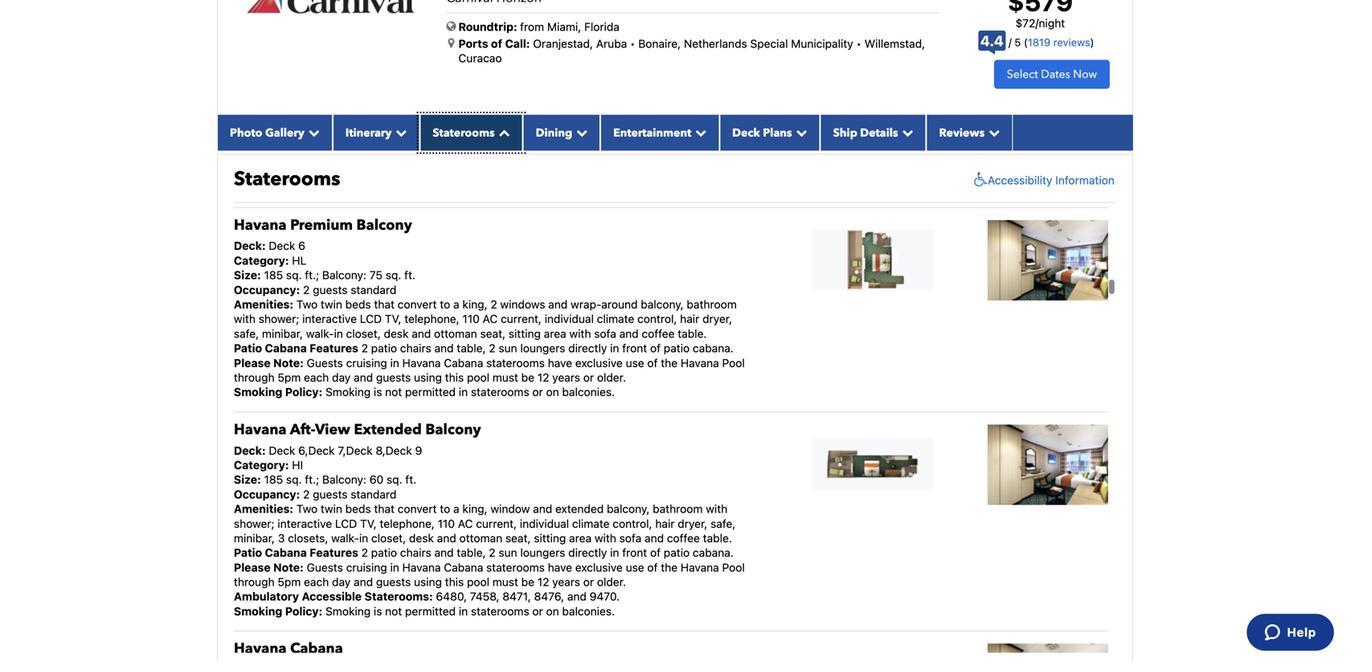Task type: locate. For each thing, give the bounding box(es) containing it.
1 balcony: from the top
[[322, 269, 367, 282]]

1 vertical spatial twin
[[321, 298, 343, 311]]

2 chevron down image from the left
[[692, 127, 707, 138]]

twin
[[321, 93, 343, 107], [321, 298, 343, 311], [321, 503, 343, 516]]

chairs up "guests cruising in havana cabana staterooms have exclusive use of the havana pool through 5pm each day and guests using this pool must be 12 years or older. smoking policy: smoking is not permitted in staterooms or on balconies."
[[400, 342, 432, 355]]

2 vertical spatial balcony,
[[607, 503, 650, 516]]

ft.; for hi
[[305, 473, 319, 487]]

ports of call:
[[459, 37, 530, 50]]

2 vertical spatial coffee
[[667, 532, 700, 545]]

older. for 9470.
[[597, 576, 626, 589]]

0 vertical spatial wrap-
[[571, 93, 602, 107]]

0 vertical spatial king,
[[463, 93, 488, 107]]

category: inside category: hl size: 185 sq. ft.; balcony: 75 sq. ft. occupancy: 2 guests standard amenities:
[[234, 254, 289, 267]]

1 vertical spatial dryer,
[[703, 313, 733, 326]]

1 • from the left
[[631, 37, 636, 50]]

cabana inside guests cruising in havana cabana staterooms have exclusive use of the havana pool through 5pm each day and guests using this pool must be 12 years or older. ambulatory accessible staterooms: 6480, 7458, 8471, 8476, and 9470. smoking policy: smoking is not permitted in staterooms or on balconies.
[[444, 561, 484, 574]]

1 vertical spatial 110
[[463, 313, 480, 326]]

have for staterooms
[[548, 356, 573, 370]]

1 vertical spatial category:
[[234, 459, 289, 472]]

1 standard from the top
[[351, 283, 397, 297]]

tv, inside two twin beds that convert to a king, 2 windows and wrap-around balcony, bathroom with shower; interactive lcd tv, telephone, 110 ac current, individual climate control, hair dryer, safe, minibar, walk-in closet, desk and ottoman seat, sitting area with sofa and coffee table. 2 patio chairs and table, 2 sun loungers directly in front of patio cabana. guests cruising in havana cabana staterooms have exclusive use of the havana pool through 5pm each day and guests using this pool must be 12 years or older. smoking is not permitted in staterooms or on balconies.
[[385, 108, 402, 121]]

balcony:
[[322, 269, 367, 282], [322, 473, 367, 487]]

two up the closets,
[[297, 503, 318, 516]]

2 vertical spatial sitting
[[534, 532, 566, 545]]

1 not from the top
[[385, 181, 402, 194]]

1 vertical spatial safe,
[[234, 327, 259, 340]]

0 vertical spatial 5pm
[[278, 166, 301, 180]]

1 vertical spatial have
[[548, 356, 573, 370]]

1 using from the top
[[414, 166, 442, 180]]

sitting for two twin beds that convert to a king, 2 windows and wrap-around balcony, bathroom with shower; interactive lcd tv, telephone, 110 ac current, individual climate control, hair dryer, safe, minibar, walk-in closet, desk and ottoman seat, sitting area with sofa and coffee table. 2 patio chairs and table, 2 sun loungers directly in front of patio cabana. guests cruising in havana cabana staterooms have exclusive use of the havana pool through 5pm each day and guests using this pool must be 12 years or older. smoking is not permitted in staterooms or on balconies.
[[509, 123, 541, 136]]

110
[[463, 108, 480, 121], [463, 313, 480, 326], [438, 517, 455, 531]]

lcd for chairs
[[360, 108, 382, 121]]

2 the from the top
[[661, 356, 678, 370]]

3 front from the top
[[623, 547, 648, 560]]

3 king, from the top
[[463, 503, 488, 516]]

beds up itinerary
[[346, 93, 371, 107]]

2 vertical spatial a
[[454, 503, 460, 516]]

bathroom for two twin beds that convert to a king, 2 windows and wrap-around balcony, bathroom with shower; interactive lcd tv, telephone, 110 ac current, individual climate control, hair dryer, safe, minibar, walk-in closet, desk and ottoman seat, sitting area with sofa and coffee table. patio cabana features 2 patio chairs and table, 2 sun loungers directly in front of patio cabana. please note:
[[687, 298, 737, 311]]

this for permitted
[[445, 371, 464, 384]]

0 vertical spatial current,
[[501, 108, 542, 121]]

around for directly
[[602, 298, 638, 311]]

staterooms:
[[365, 590, 433, 604]]

must for 8476,
[[493, 576, 519, 589]]

3 this from the top
[[445, 576, 464, 589]]

1 vertical spatial the
[[661, 356, 678, 370]]

2 deck: from the top
[[234, 444, 266, 457]]

through for guests cruising in havana cabana staterooms have exclusive use of the havana pool through 5pm each day and guests using this pool must be 12 years or older. ambulatory accessible staterooms: 6480, 7458, 8471, 8476, and 9470. smoking policy: smoking is not permitted in staterooms or on balconies.
[[234, 576, 275, 589]]

guests inside category: hi size: 185 sq. ft.; balcony: 60 sq. ft. occupancy: 2 guests standard amenities:
[[313, 488, 348, 501]]

guests inside "guests cruising in havana cabana staterooms have exclusive use of the havana pool through 5pm each day and guests using this pool must be 12 years or older. smoking policy: smoking is not permitted in staterooms or on balconies."
[[307, 356, 343, 370]]

lcd
[[360, 108, 382, 121], [360, 313, 382, 326], [335, 517, 357, 531]]

area inside two twin beds that convert to a king, window and extended balcony, bathroom with shower; interactive lcd tv, telephone, 110 ac current, individual climate control, hair dryer, safe, minibar, 3 closets, walk-in closet, desk and ottoman seat, sitting area with sofa and coffee table. patio cabana features 2 patio chairs and table, 2 sun loungers directly in front of patio cabana. please note:
[[569, 532, 592, 545]]

ottoman down window
[[460, 532, 503, 545]]

bathroom for two twin beds that convert to a king, 2 windows and wrap-around balcony, bathroom with shower; interactive lcd tv, telephone, 110 ac current, individual climate control, hair dryer, safe, minibar, walk-in closet, desk and ottoman seat, sitting area with sofa and coffee table. 2 patio chairs and table, 2 sun loungers directly in front of patio cabana. guests cruising in havana cabana staterooms have exclusive use of the havana pool through 5pm each day and guests using this pool must be 12 years or older. smoking is not permitted in staterooms or on balconies.
[[687, 93, 737, 107]]

2 wrap- from the top
[[571, 298, 602, 311]]

chevron down image left the deck plans
[[692, 127, 707, 138]]

occupancy:
[[234, 283, 300, 297], [234, 488, 300, 501]]

2 to from the top
[[440, 298, 451, 311]]

twin up the closets,
[[321, 503, 343, 516]]

walk-
[[306, 123, 334, 136], [306, 327, 334, 340], [331, 532, 359, 545]]

1 beds from the top
[[346, 93, 371, 107]]

policy: inside "guests cruising in havana cabana staterooms have exclusive use of the havana pool through 5pm each day and guests using this pool must be 12 years or older. smoking policy: smoking is not permitted in staterooms or on balconies."
[[285, 386, 323, 399]]

0 vertical spatial pool
[[723, 152, 745, 165]]

2 beds from the top
[[346, 298, 371, 311]]

pool for 8471,
[[467, 576, 490, 589]]

1 is from the top
[[374, 181, 382, 194]]

must
[[493, 166, 519, 180], [493, 371, 519, 384], [493, 576, 519, 589]]

3 each from the top
[[304, 576, 329, 589]]

2 vertical spatial king,
[[463, 503, 488, 516]]

this for 8471,
[[445, 576, 464, 589]]

occupancy: down hl
[[234, 283, 300, 297]]

2 older. from the top
[[597, 371, 626, 384]]

2 windows from the top
[[501, 298, 546, 311]]

2 exclusive from the top
[[576, 356, 623, 370]]

day up "accessible"
[[332, 576, 351, 589]]

a up "guests cruising in havana cabana staterooms have exclusive use of the havana pool through 5pm each day and guests using this pool must be 12 years or older. smoking policy: smoking is not permitted in staterooms or on balconies."
[[454, 298, 460, 311]]

ac up chevron up image
[[483, 108, 498, 121]]

2 on from the top
[[546, 386, 559, 399]]

1 the from the top
[[661, 152, 678, 165]]

shower; inside two twin beds that convert to a king, 2 windows and wrap-around balcony, bathroom with shower; interactive lcd tv, telephone, 110 ac current, individual climate control, hair dryer, safe, minibar, walk-in closet, desk and ottoman seat, sitting area with sofa and coffee table. 2 patio chairs and table, 2 sun loungers directly in front of patio cabana. guests cruising in havana cabana staterooms have exclusive use of the havana pool through 5pm each day and guests using this pool must be 12 years or older. smoking is not permitted in staterooms or on balconies.
[[259, 108, 299, 121]]

guests up staterooms:
[[376, 576, 411, 589]]

1 policy: from the top
[[285, 386, 323, 399]]

0 vertical spatial older.
[[597, 166, 626, 180]]

safe, for two twin beds that convert to a king, 2 windows and wrap-around balcony, bathroom with shower; interactive lcd tv, telephone, 110 ac current, individual climate control, hair dryer, safe, minibar, walk-in closet, desk and ottoman seat, sitting area with sofa and coffee table. 2 patio chairs and table, 2 sun loungers directly in front of patio cabana. guests cruising in havana cabana staterooms have exclusive use of the havana pool through 5pm each day and guests using this pool must be 12 years or older. smoking is not permitted in staterooms or on balconies.
[[234, 123, 259, 136]]

pool for guests cruising in havana cabana staterooms have exclusive use of the havana pool through 5pm each day and guests using this pool must be 12 years or older. ambulatory accessible staterooms: 6480, 7458, 8471, 8476, and 9470. smoking policy: smoking is not permitted in staterooms or on balconies.
[[723, 561, 745, 574]]

110 up 6480,
[[438, 517, 455, 531]]

2 vertical spatial have
[[548, 561, 573, 574]]

be for staterooms
[[522, 371, 535, 384]]

seat, for two twin beds that convert to a king, 2 windows and wrap-around balcony, bathroom with shower; interactive lcd tv, telephone, 110 ac current, individual climate control, hair dryer, safe, minibar, walk-in closet, desk and ottoman seat, sitting area with sofa and coffee table. 2 patio chairs and table, 2 sun loungers directly in front of patio cabana. guests cruising in havana cabana staterooms have exclusive use of the havana pool through 5pm each day and guests using this pool must be 12 years or older. smoking is not permitted in staterooms or on balconies.
[[481, 123, 506, 136]]

desk
[[384, 123, 409, 136], [384, 327, 409, 340], [409, 532, 434, 545]]

110 inside two twin beds that convert to a king, 2 windows and wrap-around balcony, bathroom with shower; interactive lcd tv, telephone, 110 ac current, individual climate control, hair dryer, safe, minibar, walk-in closet, desk and ottoman seat, sitting area with sofa and coffee table. patio cabana features 2 patio chairs and table, 2 sun loungers directly in front of patio cabana. please note:
[[463, 313, 480, 326]]

0 vertical spatial /
[[1036, 16, 1039, 30]]

2
[[491, 93, 498, 107], [362, 137, 368, 150], [489, 137, 496, 150], [303, 283, 310, 297], [491, 298, 498, 311], [362, 342, 368, 355], [489, 342, 496, 355], [303, 488, 310, 501], [362, 547, 368, 560], [489, 547, 496, 560]]

1 exclusive from the top
[[576, 152, 623, 165]]

guests up view
[[307, 356, 343, 370]]

3 a from the top
[[454, 503, 460, 516]]

2 vertical spatial pool
[[467, 576, 490, 589]]

guests down the itinerary dropdown button
[[376, 166, 411, 180]]

is down the itinerary dropdown button
[[374, 181, 382, 194]]

2 vertical spatial years
[[553, 576, 581, 589]]

balcony inside havana aft-view extended balcony deck: deck 6,deck 7,deck 8,deck 9
[[426, 420, 481, 440]]

2 vertical spatial two
[[297, 503, 318, 516]]

years inside two twin beds that convert to a king, 2 windows and wrap-around balcony, bathroom with shower; interactive lcd tv, telephone, 110 ac current, individual climate control, hair dryer, safe, minibar, walk-in closet, desk and ottoman seat, sitting area with sofa and coffee table. 2 patio chairs and table, 2 sun loungers directly in front of patio cabana. guests cruising in havana cabana staterooms have exclusive use of the havana pool through 5pm each day and guests using this pool must be 12 years or older. smoking is not permitted in staterooms or on balconies.
[[553, 166, 581, 180]]

3 using from the top
[[414, 576, 442, 589]]

2 around from the top
[[602, 298, 638, 311]]

each inside "guests cruising in havana cabana staterooms have exclusive use of the havana pool through 5pm each day and guests using this pool must be 12 years or older. smoking policy: smoking is not permitted in staterooms or on balconies."
[[304, 371, 329, 384]]

ac up "guests cruising in havana cabana staterooms have exclusive use of the havana pool through 5pm each day and guests using this pool must be 12 years or older. smoking policy: smoking is not permitted in staterooms or on balconies."
[[483, 313, 498, 326]]

twin up the itinerary dropdown button
[[321, 93, 343, 107]]

1 category: from the top
[[234, 254, 289, 267]]

0 vertical spatial shower;
[[259, 108, 299, 121]]

twin inside two twin beds that convert to a king, window and extended balcony, bathroom with shower; interactive lcd tv, telephone, 110 ac current, individual climate control, hair dryer, safe, minibar, 3 closets, walk-in closet, desk and ottoman seat, sitting area with sofa and coffee table. patio cabana features 2 patio chairs and table, 2 sun loungers directly in front of patio cabana. please note:
[[321, 503, 343, 516]]

2 please from the top
[[234, 561, 271, 574]]

area for two twin beds that convert to a king, 2 windows and wrap-around balcony, bathroom with shower; interactive lcd tv, telephone, 110 ac current, individual climate control, hair dryer, safe, minibar, walk-in closet, desk and ottoman seat, sitting area with sofa and coffee table. patio cabana features 2 patio chairs and table, 2 sun loungers directly in front of patio cabana. please note:
[[544, 327, 567, 340]]

category: hl size: 185 sq. ft.; balcony: 75 sq. ft. occupancy: 2 guests standard amenities:
[[234, 254, 416, 311]]

area for two twin beds that convert to a king, window and extended balcony, bathroom with shower; interactive lcd tv, telephone, 110 ac current, individual climate control, hair dryer, safe, minibar, 3 closets, walk-in closet, desk and ottoman seat, sitting area with sofa and coffee table. patio cabana features 2 patio chairs and table, 2 sun loungers directly in front of patio cabana. please note:
[[569, 532, 592, 545]]

table, left chevron up image
[[457, 137, 486, 150]]

front
[[623, 137, 648, 150], [623, 342, 648, 355], [623, 547, 648, 560]]

pool inside "guests cruising in havana cabana staterooms have exclusive use of the havana pool through 5pm each day and guests using this pool must be 12 years or older. smoking policy: smoking is not permitted in staterooms or on balconies."
[[467, 371, 490, 384]]

1 a from the top
[[454, 93, 460, 107]]

4 chevron down image from the left
[[985, 127, 1001, 138]]

6
[[299, 239, 306, 253]]

note: down 3
[[274, 561, 304, 574]]

have
[[548, 152, 573, 165], [548, 356, 573, 370], [548, 561, 573, 574]]

0 vertical spatial minibar,
[[262, 123, 303, 136]]

1 vertical spatial day
[[332, 371, 351, 384]]

1 horizontal spatial •
[[857, 37, 862, 50]]

0 vertical spatial sofa
[[594, 123, 617, 136]]

minibar,
[[262, 123, 303, 136], [262, 327, 303, 340], [234, 532, 275, 545]]

king, for two twin beds that convert to a king, window and extended balcony, bathroom with shower; interactive lcd tv, telephone, 110 ac current, individual climate control, hair dryer, safe, minibar, 3 closets, walk-in closet, desk and ottoman seat, sitting area with sofa and coffee table. patio cabana features 2 patio chairs and table, 2 sun loungers directly in front of patio cabana. please note:
[[463, 503, 488, 516]]

that for two twin beds that convert to a king, 2 windows and wrap-around balcony, bathroom with shower; interactive lcd tv, telephone, 110 ac current, individual climate control, hair dryer, safe, minibar, walk-in closet, desk and ottoman seat, sitting area with sofa and coffee table. patio cabana features 2 patio chairs and table, 2 sun loungers directly in front of patio cabana. please note:
[[374, 298, 395, 311]]

/ for 4.4
[[1009, 36, 1012, 48]]

climate for of
[[597, 108, 635, 121]]

control, for front
[[638, 313, 677, 326]]

2 chairs from the top
[[400, 342, 432, 355]]

use
[[626, 152, 645, 165], [626, 356, 645, 370], [626, 561, 645, 574]]

2 vertical spatial must
[[493, 576, 519, 589]]

standard down the 75
[[351, 283, 397, 297]]

2 vertical spatial individual
[[520, 517, 569, 531]]

a left window
[[454, 503, 460, 516]]

note:
[[274, 356, 304, 370], [274, 561, 304, 574]]

the inside "guests cruising in havana cabana staterooms have exclusive use of the havana pool through 5pm each day and guests using this pool must be 12 years or older. smoking policy: smoking is not permitted in staterooms or on balconies."
[[661, 356, 678, 370]]

closet, up staterooms:
[[372, 532, 406, 545]]

guests
[[307, 152, 343, 165], [307, 356, 343, 370], [307, 561, 343, 574]]

2 features from the top
[[310, 547, 359, 560]]

features for closets,
[[310, 547, 359, 560]]

tv, for chairs
[[385, 108, 402, 121]]

this down staterooms 'dropdown button' at the top left of the page
[[445, 166, 464, 180]]

0 vertical spatial not
[[385, 181, 402, 194]]

years
[[553, 166, 581, 180], [553, 371, 581, 384], [553, 576, 581, 589]]

permitted
[[405, 181, 456, 194], [405, 386, 456, 399], [405, 605, 456, 618]]

pool
[[723, 152, 745, 165], [723, 356, 745, 370], [723, 561, 745, 574]]

through
[[234, 166, 275, 180], [234, 371, 275, 384], [234, 576, 275, 589]]

sun up guests cruising in havana cabana staterooms have exclusive use of the havana pool through 5pm each day and guests using this pool must be 12 years or older. ambulatory accessible staterooms: 6480, 7458, 8471, 8476, and 9470. smoking policy: smoking is not permitted in staterooms or on balconies.
[[499, 547, 518, 560]]

ft. inside category: hl size: 185 sq. ft.; balcony: 75 sq. ft. occupancy: 2 guests standard amenities:
[[405, 269, 416, 282]]

hair inside two twin beds that convert to a king, 2 windows and wrap-around balcony, bathroom with shower; interactive lcd tv, telephone, 110 ac current, individual climate control, hair dryer, safe, minibar, walk-in closet, desk and ottoman seat, sitting area with sofa and coffee table. patio cabana features 2 patio chairs and table, 2 sun loungers directly in front of patio cabana. please note:
[[680, 313, 700, 326]]

walk- down category: hl size: 185 sq. ft.; balcony: 75 sq. ft. occupancy: 2 guests standard amenities:
[[306, 327, 334, 340]]

must inside "guests cruising in havana cabana staterooms have exclusive use of the havana pool through 5pm each day and guests using this pool must be 12 years or older. smoking policy: smoking is not permitted in staterooms or on balconies."
[[493, 371, 519, 384]]

pool down two twin beds that convert to a king, 2 windows and wrap-around balcony, bathroom with shower; interactive lcd tv, telephone, 110 ac current, individual climate control, hair dryer, safe, minibar, walk-in closet, desk and ottoman seat, sitting area with sofa and coffee table. patio cabana features 2 patio chairs and table, 2 sun loungers directly in front of patio cabana. please note:
[[467, 371, 490, 384]]

ac
[[483, 108, 498, 121], [483, 313, 498, 326], [458, 517, 473, 531]]

0 vertical spatial using
[[414, 166, 442, 180]]

please
[[234, 356, 271, 370], [234, 561, 271, 574]]

to inside two twin beds that convert to a king, 2 windows and wrap-around balcony, bathroom with shower; interactive lcd tv, telephone, 110 ac current, individual climate control, hair dryer, safe, minibar, walk-in closet, desk and ottoman seat, sitting area with sofa and coffee table. 2 patio chairs and table, 2 sun loungers directly in front of patio cabana. guests cruising in havana cabana staterooms have exclusive use of the havana pool through 5pm each day and guests using this pool must be 12 years or older. smoking is not permitted in staterooms or on balconies.
[[440, 93, 451, 107]]

balcony: left the 75
[[322, 269, 367, 282]]

seat, up "guests cruising in havana cabana staterooms have exclusive use of the havana pool through 5pm each day and guests using this pool must be 12 years or older. smoking policy: smoking is not permitted in staterooms or on balconies."
[[481, 327, 506, 340]]

individual for front
[[545, 108, 594, 121]]

directly
[[569, 137, 607, 150], [569, 342, 607, 355], [569, 547, 607, 560]]

size: inside category: hi size: 185 sq. ft.; balcony: 60 sq. ft. occupancy: 2 guests standard amenities:
[[234, 473, 261, 487]]

sofa
[[594, 123, 617, 136], [594, 327, 617, 340], [620, 532, 642, 545]]

two twin beds that convert to a king, 2 windows and wrap-around balcony, bathroom with shower; interactive lcd tv, telephone, 110 ac current, individual climate control, hair dryer, safe, minibar, walk-in closet, desk and ottoman seat, sitting area with sofa and coffee table. 2 patio chairs and table, 2 sun loungers directly in front of patio cabana. guests cruising in havana cabana staterooms have exclusive use of the havana pool through 5pm each day and guests using this pool must be 12 years or older. smoking is not permitted in staterooms or on balconies.
[[234, 93, 745, 194]]

2 is from the top
[[374, 386, 382, 399]]

ft. down 9 on the bottom left
[[406, 473, 417, 487]]

chairs
[[400, 137, 432, 150], [400, 342, 432, 355], [400, 547, 432, 560]]

area inside two twin beds that convert to a king, 2 windows and wrap-around balcony, bathroom with shower; interactive lcd tv, telephone, 110 ac current, individual climate control, hair dryer, safe, minibar, walk-in closet, desk and ottoman seat, sitting area with sofa and coffee table. patio cabana features 2 patio chairs and table, 2 sun loungers directly in front of patio cabana. please note:
[[544, 327, 567, 340]]

closet, right gallery
[[346, 123, 381, 136]]

table. inside two twin beds that convert to a king, window and extended balcony, bathroom with shower; interactive lcd tv, telephone, 110 ac current, individual climate control, hair dryer, safe, minibar, 3 closets, walk-in closet, desk and ottoman seat, sitting area with sofa and coffee table. patio cabana features 2 patio chairs and table, 2 sun loungers directly in front of patio cabana. please note:
[[703, 532, 732, 545]]

1 185 from the top
[[264, 269, 283, 282]]

to inside two twin beds that convert to a king, 2 windows and wrap-around balcony, bathroom with shower; interactive lcd tv, telephone, 110 ac current, individual climate control, hair dryer, safe, minibar, walk-in closet, desk and ottoman seat, sitting area with sofa and coffee table. patio cabana features 2 patio chairs and table, 2 sun loungers directly in front of patio cabana. please note:
[[440, 298, 451, 311]]

ft.; down 6,deck
[[305, 473, 319, 487]]

3 on from the top
[[546, 605, 559, 618]]

that up the itinerary dropdown button
[[374, 93, 395, 107]]

using down staterooms 'dropdown button' at the top left of the page
[[414, 166, 442, 180]]

1 years from the top
[[553, 166, 581, 180]]

on
[[546, 181, 559, 194], [546, 386, 559, 399], [546, 605, 559, 618]]

1 use from the top
[[626, 152, 645, 165]]

1 vertical spatial sitting
[[509, 327, 541, 340]]

coffee inside two twin beds that convert to a king, 2 windows and wrap-around balcony, bathroom with shower; interactive lcd tv, telephone, 110 ac current, individual climate control, hair dryer, safe, minibar, walk-in closet, desk and ottoman seat, sitting area with sofa and coffee table. patio cabana features 2 patio chairs and table, 2 sun loungers directly in front of patio cabana. please note:
[[642, 327, 675, 340]]

each
[[304, 166, 329, 180], [304, 371, 329, 384], [304, 576, 329, 589]]

0 vertical spatial features
[[310, 342, 359, 355]]

lcd inside two twin beds that convert to a king, 2 windows and wrap-around balcony, bathroom with shower; interactive lcd tv, telephone, 110 ac current, individual climate control, hair dryer, safe, minibar, walk-in closet, desk and ottoman seat, sitting area with sofa and coffee table. 2 patio chairs and table, 2 sun loungers directly in front of patio cabana. guests cruising in havana cabana staterooms have exclusive use of the havana pool through 5pm each day and guests using this pool must be 12 years or older. smoking is not permitted in staterooms or on balconies.
[[360, 108, 382, 121]]

of inside two twin beds that convert to a king, 2 windows and wrap-around balcony, bathroom with shower; interactive lcd tv, telephone, 110 ac current, individual climate control, hair dryer, safe, minibar, walk-in closet, desk and ottoman seat, sitting area with sofa and coffee table. patio cabana features 2 patio chairs and table, 2 sun loungers directly in front of patio cabana. please note:
[[651, 342, 661, 355]]

balconies.
[[562, 181, 615, 194], [562, 386, 615, 399], [562, 605, 615, 618]]

2 loungers from the top
[[521, 342, 566, 355]]

reviews
[[1054, 36, 1091, 48]]

chevron down image
[[305, 127, 320, 138], [573, 127, 588, 138], [793, 127, 808, 138], [985, 127, 1001, 138]]

is up extended
[[374, 386, 382, 399]]

table, up "guests cruising in havana cabana staterooms have exclusive use of the havana pool through 5pm each day and guests using this pool must be 12 years or older. smoking policy: smoking is not permitted in staterooms or on balconies."
[[457, 342, 486, 355]]

table, for 2
[[457, 342, 486, 355]]

pool
[[467, 166, 490, 180], [467, 371, 490, 384], [467, 576, 490, 589]]

king, up staterooms 'dropdown button' at the top left of the page
[[463, 93, 488, 107]]

2 vertical spatial safe,
[[711, 517, 736, 531]]

1 vertical spatial balcony,
[[641, 298, 684, 311]]

2 through from the top
[[234, 371, 275, 384]]

seat, for two twin beds that convert to a king, window and extended balcony, bathroom with shower; interactive lcd tv, telephone, 110 ac current, individual climate control, hair dryer, safe, minibar, 3 closets, walk-in closet, desk and ottoman seat, sitting area with sofa and coffee table. patio cabana features 2 patio chairs and table, 2 sun loungers directly in front of patio cabana. please note:
[[506, 532, 531, 545]]

0 vertical spatial that
[[374, 93, 395, 107]]

guests down havana premium balcony deck: deck 6
[[313, 283, 348, 297]]

windows for table,
[[501, 298, 546, 311]]

policy: up aft-
[[285, 386, 323, 399]]

0 vertical spatial day
[[332, 166, 351, 180]]

that
[[374, 93, 395, 107], [374, 298, 395, 311], [374, 503, 395, 516]]

each inside guests cruising in havana cabana staterooms have exclusive use of the havana pool through 5pm each day and guests using this pool must be 12 years or older. ambulatory accessible staterooms: 6480, 7458, 8471, 8476, and 9470. smoking policy: smoking is not permitted in staterooms or on balconies.
[[304, 576, 329, 589]]

0 vertical spatial dryer,
[[703, 108, 733, 121]]

2 permitted from the top
[[405, 386, 456, 399]]

1 5pm from the top
[[278, 166, 301, 180]]

closet, down the 75
[[346, 327, 381, 340]]

dryer, for two twin beds that convert to a king, 2 windows and wrap-around balcony, bathroom with shower; interactive lcd tv, telephone, 110 ac current, individual climate control, hair dryer, safe, minibar, walk-in closet, desk and ottoman seat, sitting area with sofa and coffee table. patio cabana features 2 patio chairs and table, 2 sun loungers directly in front of patio cabana. please note:
[[703, 313, 733, 326]]

1 chevron down image from the left
[[392, 127, 407, 138]]

through inside guests cruising in havana cabana staterooms have exclusive use of the havana pool through 5pm each day and guests using this pool must be 12 years or older. ambulatory accessible staterooms: 6480, 7458, 8471, 8476, and 9470. smoking policy: smoking is not permitted in staterooms or on balconies.
[[234, 576, 275, 589]]

3 guests from the top
[[307, 561, 343, 574]]

2 vertical spatial dryer,
[[678, 517, 708, 531]]

pool down staterooms 'dropdown button' at the top left of the page
[[467, 166, 490, 180]]

cruising up staterooms:
[[346, 561, 387, 574]]

walk- inside two twin beds that convert to a king, window and extended balcony, bathroom with shower; interactive lcd tv, telephone, 110 ac current, individual climate control, hair dryer, safe, minibar, 3 closets, walk-in closet, desk and ottoman seat, sitting area with sofa and coffee table. patio cabana features 2 patio chairs and table, 2 sun loungers directly in front of patio cabana. please note:
[[331, 532, 359, 545]]

guests for guests cruising in havana cabana staterooms have exclusive use of the havana pool through 5pm each day and guests using this pool must be 12 years or older. ambulatory accessible staterooms: 6480, 7458, 8471, 8476, and 9470. smoking policy: smoking is not permitted in staterooms or on balconies.
[[307, 561, 343, 574]]

0 vertical spatial be
[[522, 166, 535, 180]]

2 vertical spatial 110
[[438, 517, 455, 531]]

closet,
[[346, 123, 381, 136], [346, 327, 381, 340], [372, 532, 406, 545]]

3 that from the top
[[374, 503, 395, 516]]

cabana. for with
[[693, 547, 734, 560]]

guests inside guests cruising in havana cabana staterooms have exclusive use of the havana pool through 5pm each day and guests using this pool must be 12 years or older. ambulatory accessible staterooms: 6480, 7458, 8471, 8476, and 9470. smoking policy: smoking is not permitted in staterooms or on balconies.
[[307, 561, 343, 574]]

1 horizontal spatial chevron down image
[[692, 127, 707, 138]]

0 vertical spatial ottoman
[[434, 123, 477, 136]]

deck: left 6,deck
[[234, 444, 266, 457]]

2 vertical spatial seat,
[[506, 532, 531, 545]]

must inside guests cruising in havana cabana staterooms have exclusive use of the havana pool through 5pm each day and guests using this pool must be 12 years or older. ambulatory accessible staterooms: 6480, 7458, 8471, 8476, and 9470. smoking policy: smoking is not permitted in staterooms or on balconies.
[[493, 576, 519, 589]]

interactive up the closets,
[[278, 517, 332, 531]]

dining button
[[523, 115, 601, 151]]

3 12 from the top
[[538, 576, 550, 589]]

1 vertical spatial desk
[[384, 327, 409, 340]]

cabin image for promenade deck on carnival horizon image
[[988, 644, 1109, 663]]

1 vertical spatial on
[[546, 386, 559, 399]]

be inside guests cruising in havana cabana staterooms have exclusive use of the havana pool through 5pm each day and guests using this pool must be 12 years or older. ambulatory accessible staterooms: 6480, 7458, 8471, 8476, and 9470. smoking policy: smoking is not permitted in staterooms or on balconies.
[[522, 576, 535, 589]]

0 vertical spatial ft.;
[[305, 269, 319, 282]]

day for guests cruising in havana cabana staterooms have exclusive use of the havana pool through 5pm each day and guests using this pool must be 12 years or older. ambulatory accessible staterooms: 6480, 7458, 8471, 8476, and 9470. smoking policy: smoking is not permitted in staterooms or on balconies.
[[332, 576, 351, 589]]

2 vertical spatial pool
[[723, 561, 745, 574]]

2 that from the top
[[374, 298, 395, 311]]

• right aruba
[[631, 37, 636, 50]]

0 vertical spatial a
[[454, 93, 460, 107]]

front inside two twin beds that convert to a king, window and extended balcony, bathroom with shower; interactive lcd tv, telephone, 110 ac current, individual climate control, hair dryer, safe, minibar, 3 closets, walk-in closet, desk and ottoman seat, sitting area with sofa and coffee table. patio cabana features 2 patio chairs and table, 2 sun loungers directly in front of patio cabana. please note:
[[623, 547, 648, 560]]

1 vertical spatial walk-
[[306, 327, 334, 340]]

1 front from the top
[[623, 137, 648, 150]]

1 vertical spatial around
[[602, 298, 638, 311]]

guests up "accessible"
[[307, 561, 343, 574]]

2 front from the top
[[623, 342, 648, 355]]

older. inside "guests cruising in havana cabana staterooms have exclusive use of the havana pool through 5pm each day and guests using this pool must be 12 years or older. smoking policy: smoking is not permitted in staterooms or on balconies."
[[597, 371, 626, 384]]

1 day from the top
[[332, 166, 351, 180]]

note: up aft-
[[274, 356, 304, 370]]

2 balcony: from the top
[[322, 473, 367, 487]]

through for guests cruising in havana cabana staterooms have exclusive use of the havana pool through 5pm each day and guests using this pool must be 12 years or older. smoking policy: smoking is not permitted in staterooms or on balconies.
[[234, 371, 275, 384]]

ottoman left chevron up image
[[434, 123, 477, 136]]

twin inside two twin beds that convert to a king, 2 windows and wrap-around balcony, bathroom with shower; interactive lcd tv, telephone, 110 ac current, individual climate control, hair dryer, safe, minibar, walk-in closet, desk and ottoman seat, sitting area with sofa and coffee table. patio cabana features 2 patio chairs and table, 2 sun loungers directly in front of patio cabana. please note:
[[321, 298, 343, 311]]

photo gallery button
[[217, 115, 333, 151]]

loungers up "guests cruising in havana cabana staterooms have exclusive use of the havana pool through 5pm each day and guests using this pool must be 12 years or older. smoking policy: smoking is not permitted in staterooms or on balconies."
[[521, 342, 566, 355]]

current, for table,
[[501, 313, 542, 326]]

staterooms down curacao
[[433, 125, 495, 141]]

dryer, for two twin beds that convert to a king, 2 windows and wrap-around balcony, bathroom with shower; interactive lcd tv, telephone, 110 ac current, individual climate control, hair dryer, safe, minibar, walk-in closet, desk and ottoman seat, sitting area with sofa and coffee table. 2 patio chairs and table, 2 sun loungers directly in front of patio cabana. guests cruising in havana cabana staterooms have exclusive use of the havana pool through 5pm each day and guests using this pool must be 12 years or older. smoking is not permitted in staterooms or on balconies.
[[703, 108, 733, 121]]

chevron down image for deck plans
[[793, 127, 808, 138]]

2 convert from the top
[[398, 298, 437, 311]]

cabana. inside two twin beds that convert to a king, 2 windows and wrap-around balcony, bathroom with shower; interactive lcd tv, telephone, 110 ac current, individual climate control, hair dryer, safe, minibar, walk-in closet, desk and ottoman seat, sitting area with sofa and coffee table. 2 patio chairs and table, 2 sun loungers directly in front of patio cabana. guests cruising in havana cabana staterooms have exclusive use of the havana pool through 5pm each day and guests using this pool must be 12 years or older. smoking is not permitted in staterooms or on balconies.
[[693, 137, 734, 150]]

2 vertical spatial lcd
[[335, 517, 357, 531]]

/ up 4.4 / 5 ( 1819 reviews )
[[1036, 16, 1039, 30]]

1 vertical spatial that
[[374, 298, 395, 311]]

interactive up itinerary
[[302, 108, 357, 121]]

balcony
[[357, 215, 412, 235], [426, 420, 481, 440]]

1 pool from the top
[[723, 152, 745, 165]]

chevron down image left staterooms 'dropdown button' at the top left of the page
[[392, 127, 407, 138]]

features down category: hl size: 185 sq. ft.; balcony: 75 sq. ft. occupancy: 2 guests standard amenities:
[[310, 342, 359, 355]]

windows inside two twin beds that convert to a king, 2 windows and wrap-around balcony, bathroom with shower; interactive lcd tv, telephone, 110 ac current, individual climate control, hair dryer, safe, minibar, walk-in closet, desk and ottoman seat, sitting area with sofa and coffee table. patio cabana features 2 patio chairs and table, 2 sun loungers directly in front of patio cabana. please note:
[[501, 298, 546, 311]]

2 chevron down image from the left
[[573, 127, 588, 138]]

table. inside two twin beds that convert to a king, 2 windows and wrap-around balcony, bathroom with shower; interactive lcd tv, telephone, 110 ac current, individual climate control, hair dryer, safe, minibar, walk-in closet, desk and ottoman seat, sitting area with sofa and coffee table. 2 patio chairs and table, 2 sun loungers directly in front of patio cabana. guests cruising in havana cabana staterooms have exclusive use of the havana pool through 5pm each day and guests using this pool must be 12 years or older. smoking is not permitted in staterooms or on balconies.
[[678, 123, 707, 136]]

cabana. inside two twin beds that convert to a king, 2 windows and wrap-around balcony, bathroom with shower; interactive lcd tv, telephone, 110 ac current, individual climate control, hair dryer, safe, minibar, walk-in closet, desk and ottoman seat, sitting area with sofa and coffee table. patio cabana features 2 patio chairs and table, 2 sun loungers directly in front of patio cabana. please note:
[[693, 342, 734, 355]]

size:
[[234, 269, 261, 282], [234, 473, 261, 487]]

1 vertical spatial interactive
[[302, 313, 357, 326]]

0 vertical spatial sitting
[[509, 123, 541, 136]]

loungers up 8476, on the left bottom of the page
[[521, 547, 566, 560]]

telephone, for patio
[[405, 313, 460, 326]]

balcony: for 75
[[322, 269, 367, 282]]

2 each from the top
[[304, 371, 329, 384]]

note: for closets,
[[274, 561, 304, 574]]

ft.; for hl
[[305, 269, 319, 282]]

1 vertical spatial deck:
[[234, 444, 266, 457]]

guests down photo gallery "dropdown button"
[[307, 152, 343, 165]]

directly for balcony,
[[569, 547, 607, 560]]

seat,
[[481, 123, 506, 136], [481, 327, 506, 340], [506, 532, 531, 545]]

1 patio from the top
[[234, 342, 262, 355]]

1 vertical spatial beds
[[346, 298, 371, 311]]

beds
[[346, 93, 371, 107], [346, 298, 371, 311], [346, 503, 371, 516]]

this inside "guests cruising in havana cabana staterooms have exclusive use of the havana pool through 5pm each day and guests using this pool must be 12 years or older. smoking policy: smoking is not permitted in staterooms or on balconies."
[[445, 371, 464, 384]]

chairs right itinerary
[[400, 137, 432, 150]]

balcony: inside category: hi size: 185 sq. ft.; balcony: 60 sq. ft. occupancy: 2 guests standard amenities:
[[322, 473, 367, 487]]

2 guests from the top
[[307, 356, 343, 370]]

3 convert from the top
[[398, 503, 437, 516]]

3 directly from the top
[[569, 547, 607, 560]]

interactive inside two twin beds that convert to a king, window and extended balcony, bathroom with shower; interactive lcd tv, telephone, 110 ac current, individual climate control, hair dryer, safe, minibar, 3 closets, walk-in closet, desk and ottoman seat, sitting area with sofa and coffee table. patio cabana features 2 patio chairs and table, 2 sun loungers directly in front of patio cabana. please note:
[[278, 517, 332, 531]]

beds down the 60
[[346, 503, 371, 516]]

1 chevron down image from the left
[[305, 127, 320, 138]]

exclusive for 9470.
[[576, 561, 623, 574]]

1 twin from the top
[[321, 93, 343, 107]]

use inside guests cruising in havana cabana staterooms have exclusive use of the havana pool through 5pm each day and guests using this pool must be 12 years or older. ambulatory accessible staterooms: 6480, 7458, 8471, 8476, and 9470. smoking policy: smoking is not permitted in staterooms or on balconies.
[[626, 561, 645, 574]]

area down extended
[[569, 532, 592, 545]]

2 vertical spatial table,
[[457, 547, 486, 560]]

cabana.
[[693, 137, 734, 150], [693, 342, 734, 355], [693, 547, 734, 560]]

3 exclusive from the top
[[576, 561, 623, 574]]

ottoman up "guests cruising in havana cabana staterooms have exclusive use of the havana pool through 5pm each day and guests using this pool must be 12 years or older. smoking policy: smoking is not permitted in staterooms or on balconies."
[[434, 327, 477, 340]]

staterooms button
[[420, 115, 523, 151]]

2 king, from the top
[[463, 298, 488, 311]]

0 vertical spatial ft.
[[405, 269, 416, 282]]

0 vertical spatial two
[[297, 93, 318, 107]]

ship details
[[834, 125, 899, 141]]

ac inside two twin beds that convert to a king, 2 windows and wrap-around balcony, bathroom with shower; interactive lcd tv, telephone, 110 ac current, individual climate control, hair dryer, safe, minibar, walk-in closet, desk and ottoman seat, sitting area with sofa and coffee table. 2 patio chairs and table, 2 sun loungers directly in front of patio cabana. guests cruising in havana cabana staterooms have exclusive use of the havana pool through 5pm each day and guests using this pool must be 12 years or older. smoking is not permitted in staterooms or on balconies.
[[483, 108, 498, 121]]

using
[[414, 166, 442, 180], [414, 371, 442, 384], [414, 576, 442, 589]]

ft.; inside category: hi size: 185 sq. ft.; balcony: 60 sq. ft. occupancy: 2 guests standard amenities:
[[305, 473, 319, 487]]

2 be from the top
[[522, 371, 535, 384]]

cruising down itinerary
[[346, 152, 387, 165]]

3 have from the top
[[548, 561, 573, 574]]

1 vertical spatial cruising
[[346, 356, 387, 370]]

tv, inside two twin beds that convert to a king, 2 windows and wrap-around balcony, bathroom with shower; interactive lcd tv, telephone, 110 ac current, individual climate control, hair dryer, safe, minibar, walk-in closet, desk and ottoman seat, sitting area with sofa and coffee table. patio cabana features 2 patio chairs and table, 2 sun loungers directly in front of patio cabana. please note:
[[385, 313, 402, 326]]

chevron down image inside dining dropdown button
[[573, 127, 588, 138]]

a for two twin beds that convert to a king, 2 windows and wrap-around balcony, bathroom with shower; interactive lcd tv, telephone, 110 ac current, individual climate control, hair dryer, safe, minibar, walk-in closet, desk and ottoman seat, sitting area with sofa and coffee table. patio cabana features 2 patio chairs and table, 2 sun loungers directly in front of patio cabana. please note:
[[454, 298, 460, 311]]

9
[[415, 444, 422, 457]]

1 vertical spatial patio
[[234, 547, 262, 560]]

3 loungers from the top
[[521, 547, 566, 560]]

0 vertical spatial staterooms
[[433, 125, 495, 141]]

wrap- for front
[[571, 93, 602, 107]]

1 through from the top
[[234, 166, 275, 180]]

2 vertical spatial sofa
[[620, 532, 642, 545]]

safe, inside two twin beds that convert to a king, window and extended balcony, bathroom with shower; interactive lcd tv, telephone, 110 ac current, individual climate control, hair dryer, safe, minibar, 3 closets, walk-in closet, desk and ottoman seat, sitting area with sofa and coffee table. patio cabana features 2 patio chairs and table, 2 sun loungers directly in front of patio cabana. please note:
[[711, 517, 736, 531]]

walk- for two twin beds that convert to a king, 2 windows and wrap-around balcony, bathroom with shower; interactive lcd tv, telephone, 110 ac current, individual climate control, hair dryer, safe, minibar, walk-in closet, desk and ottoman seat, sitting area with sofa and coffee table. 2 patio chairs and table, 2 sun loungers directly in front of patio cabana. guests cruising in havana cabana staterooms have exclusive use of the havana pool through 5pm each day and guests using this pool must be 12 years or older. smoking is not permitted in staterooms or on balconies.
[[306, 123, 334, 136]]

/ left 5
[[1009, 36, 1012, 48]]

1 vertical spatial permitted
[[405, 386, 456, 399]]

roundtrip:
[[459, 20, 518, 33]]

2 vertical spatial climate
[[572, 517, 610, 531]]

sofa for two twin beds that convert to a king, window and extended balcony, bathroom with shower; interactive lcd tv, telephone, 110 ac current, individual climate control, hair dryer, safe, minibar, 3 closets, walk-in closet, desk and ottoman seat, sitting area with sofa and coffee table. patio cabana features 2 patio chairs and table, 2 sun loungers directly in front of patio cabana. please note:
[[620, 532, 642, 545]]

coffee for two twin beds that convert to a king, window and extended balcony, bathroom with shower; interactive lcd tv, telephone, 110 ac current, individual climate control, hair dryer, safe, minibar, 3 closets, walk-in closet, desk and ottoman seat, sitting area with sofa and coffee table. patio cabana features 2 patio chairs and table, 2 sun loungers directly in front of patio cabana. please note:
[[667, 532, 700, 545]]

table,
[[457, 137, 486, 150], [457, 342, 486, 355], [457, 547, 486, 560]]

chevron down image
[[392, 127, 407, 138], [692, 127, 707, 138], [899, 127, 914, 138]]

bathroom
[[687, 93, 737, 107], [687, 298, 737, 311], [653, 503, 703, 516]]

balcony inside havana premium balcony deck: deck 6
[[357, 215, 412, 235]]

sun for 2
[[499, 342, 518, 355]]

balcony,
[[641, 93, 684, 107], [641, 298, 684, 311], [607, 503, 650, 516]]

standard for 75
[[351, 283, 397, 297]]

occupancy: for hl
[[234, 283, 300, 297]]

twin for two twin beds that convert to a king, 2 windows and wrap-around balcony, bathroom with shower; interactive lcd tv, telephone, 110 ac current, individual climate control, hair dryer, safe, minibar, walk-in closet, desk and ottoman seat, sitting area with sofa and coffee table. patio cabana features 2 patio chairs and table, 2 sun loungers directly in front of patio cabana. please note:
[[321, 298, 343, 311]]

3 two from the top
[[297, 503, 318, 516]]

table, up guests cruising in havana cabana staterooms have exclusive use of the havana pool through 5pm each day and guests using this pool must be 12 years or older. ambulatory accessible staterooms: 6480, 7458, 8471, 8476, and 9470. smoking policy: smoking is not permitted in staterooms or on balconies.
[[457, 547, 486, 560]]

110 down curacao
[[463, 108, 480, 121]]

2 balconies. from the top
[[562, 386, 615, 399]]

12 for staterooms
[[538, 371, 550, 384]]

hair
[[680, 108, 700, 121], [680, 313, 700, 326], [656, 517, 675, 531]]

years inside "guests cruising in havana cabana staterooms have exclusive use of the havana pool through 5pm each day and guests using this pool must be 12 years or older. smoking policy: smoking is not permitted in staterooms or on balconies."
[[553, 371, 581, 384]]

1 this from the top
[[445, 166, 464, 180]]

coffee inside two twin beds that convert to a king, window and extended balcony, bathroom with shower; interactive lcd tv, telephone, 110 ac current, individual climate control, hair dryer, safe, minibar, 3 closets, walk-in closet, desk and ottoman seat, sitting area with sofa and coffee table. patio cabana features 2 patio chairs and table, 2 sun loungers directly in front of patio cabana. please note:
[[667, 532, 700, 545]]

chevron down image for dining
[[573, 127, 588, 138]]

amenities: down hl
[[234, 298, 294, 311]]

cruising inside guests cruising in havana cabana staterooms have exclusive use of the havana pool through 5pm each day and guests using this pool must be 12 years or older. ambulatory accessible staterooms: 6480, 7458, 8471, 8476, and 9470. smoking policy: smoking is not permitted in staterooms or on balconies.
[[346, 561, 387, 574]]

1 vertical spatial closet,
[[346, 327, 381, 340]]

to for two twin beds that convert to a king, 2 windows and wrap-around balcony, bathroom with shower; interactive lcd tv, telephone, 110 ac current, individual climate control, hair dryer, safe, minibar, walk-in closet, desk and ottoman seat, sitting area with sofa and coffee table. patio cabana features 2 patio chairs and table, 2 sun loungers directly in front of patio cabana. please note:
[[440, 298, 451, 311]]

5pm up ambulatory
[[278, 576, 301, 589]]

1 vertical spatial balcony
[[426, 420, 481, 440]]

1 must from the top
[[493, 166, 519, 180]]

2 directly from the top
[[569, 342, 607, 355]]

1 vertical spatial older.
[[597, 371, 626, 384]]

using up extended
[[414, 371, 442, 384]]

5pm inside "guests cruising in havana cabana staterooms have exclusive use of the havana pool through 5pm each day and guests using this pool must be 12 years or older. smoking policy: smoking is not permitted in staterooms or on balconies."
[[278, 371, 301, 384]]

smoking
[[326, 181, 371, 194], [234, 386, 283, 399], [326, 386, 371, 399], [234, 605, 283, 618], [326, 605, 371, 618]]

2 185 from the top
[[264, 473, 283, 487]]

itinerary button
[[333, 115, 420, 151]]

older. for or
[[597, 371, 626, 384]]

0 vertical spatial windows
[[501, 93, 546, 107]]

1 vertical spatial to
[[440, 298, 451, 311]]

lcd down the 75
[[360, 313, 382, 326]]

older.
[[597, 166, 626, 180], [597, 371, 626, 384], [597, 576, 626, 589]]

shower; down category: hl size: 185 sq. ft.; balcony: 75 sq. ft. occupancy: 2 guests standard amenities:
[[259, 313, 299, 326]]

1 vertical spatial occupancy:
[[234, 488, 300, 501]]

extended
[[354, 420, 422, 440]]

standard
[[351, 283, 397, 297], [351, 488, 397, 501]]

two for two twin beds that convert to a king, 2 windows and wrap-around balcony, bathroom with shower; interactive lcd tv, telephone, 110 ac current, individual climate control, hair dryer, safe, minibar, walk-in closet, desk and ottoman seat, sitting area with sofa and coffee table. 2 patio chairs and table, 2 sun loungers directly in front of patio cabana. guests cruising in havana cabana staterooms have exclusive use of the havana pool through 5pm each day and guests using this pool must be 12 years or older. smoking is not permitted in staterooms or on balconies.
[[297, 93, 318, 107]]

table, inside two twin beds that convert to a king, window and extended balcony, bathroom with shower; interactive lcd tv, telephone, 110 ac current, individual climate control, hair dryer, safe, minibar, 3 closets, walk-in closet, desk and ottoman seat, sitting area with sofa and coffee table. patio cabana features 2 patio chairs and table, 2 sun loungers directly in front of patio cabana. please note:
[[457, 547, 486, 560]]

3 chevron down image from the left
[[899, 127, 914, 138]]

telephone, for table,
[[405, 108, 460, 121]]

ft.; down hl
[[305, 269, 319, 282]]

3 chairs from the top
[[400, 547, 432, 560]]

1 vertical spatial size:
[[234, 473, 261, 487]]

1 windows from the top
[[501, 93, 546, 107]]

sitting for two twin beds that convert to a king, window and extended balcony, bathroom with shower; interactive lcd tv, telephone, 110 ac current, individual climate control, hair dryer, safe, minibar, 3 closets, walk-in closet, desk and ottoman seat, sitting area with sofa and coffee table. patio cabana features 2 patio chairs and table, 2 sun loungers directly in front of patio cabana. please note:
[[534, 532, 566, 545]]

2 pool from the top
[[467, 371, 490, 384]]

be down two twin beds that convert to a king, 2 windows and wrap-around balcony, bathroom with shower; interactive lcd tv, telephone, 110 ac current, individual climate control, hair dryer, safe, minibar, walk-in closet, desk and ottoman seat, sitting area with sofa and coffee table. patio cabana features 2 patio chairs and table, 2 sun loungers directly in front of patio cabana. please note:
[[522, 371, 535, 384]]

2 vertical spatial this
[[445, 576, 464, 589]]

must up 8471,
[[493, 576, 519, 589]]

front inside two twin beds that convert to a king, 2 windows and wrap-around balcony, bathroom with shower; interactive lcd tv, telephone, 110 ac current, individual climate control, hair dryer, safe, minibar, walk-in closet, desk and ottoman seat, sitting area with sofa and coffee table. patio cabana features 2 patio chairs and table, 2 sun loungers directly in front of patio cabana. please note:
[[623, 342, 648, 355]]

wrap-
[[571, 93, 602, 107], [571, 298, 602, 311]]

chevron down image up "wheelchair" image
[[985, 127, 1001, 138]]

•
[[631, 37, 636, 50], [857, 37, 862, 50]]

not up extended
[[385, 386, 402, 399]]

individual inside two twin beds that convert to a king, 2 windows and wrap-around balcony, bathroom with shower; interactive lcd tv, telephone, 110 ac current, individual climate control, hair dryer, safe, minibar, walk-in closet, desk and ottoman seat, sitting area with sofa and coffee table. 2 patio chairs and table, 2 sun loungers directly in front of patio cabana. guests cruising in havana cabana staterooms have exclusive use of the havana pool through 5pm each day and guests using this pool must be 12 years or older. smoking is not permitted in staterooms or on balconies.
[[545, 108, 594, 121]]

beds inside two twin beds that convert to a king, 2 windows and wrap-around balcony, bathroom with shower; interactive lcd tv, telephone, 110 ac current, individual climate control, hair dryer, safe, minibar, walk-in closet, desk and ottoman seat, sitting area with sofa and coffee table. patio cabana features 2 patio chairs and table, 2 sun loungers directly in front of patio cabana. please note:
[[346, 298, 371, 311]]

2 vertical spatial be
[[522, 576, 535, 589]]

through inside "guests cruising in havana cabana staterooms have exclusive use of the havana pool through 5pm each day and guests using this pool must be 12 years or older. smoking policy: smoking is not permitted in staterooms or on balconies."
[[234, 371, 275, 384]]

0 vertical spatial exclusive
[[576, 152, 623, 165]]

0 vertical spatial this
[[445, 166, 464, 180]]

two twin beds that convert to a king, window and extended balcony, bathroom with shower; interactive lcd tv, telephone, 110 ac current, individual climate control, hair dryer, safe, minibar, 3 closets, walk-in closet, desk and ottoman seat, sitting area with sofa and coffee table. patio cabana features 2 patio chairs and table, 2 sun loungers directly in front of patio cabana. please note:
[[234, 503, 736, 574]]

two
[[297, 93, 318, 107], [297, 298, 318, 311], [297, 503, 318, 516]]

day
[[332, 166, 351, 180], [332, 371, 351, 384], [332, 576, 351, 589]]

control,
[[638, 108, 677, 121], [638, 313, 677, 326], [613, 517, 653, 531]]

1 occupancy: from the top
[[234, 283, 300, 297]]

a
[[454, 93, 460, 107], [454, 298, 460, 311], [454, 503, 460, 516]]

2 vertical spatial permitted
[[405, 605, 456, 618]]

walk- right gallery
[[306, 123, 334, 136]]

2 day from the top
[[332, 371, 351, 384]]

/
[[1036, 16, 1039, 30], [1009, 36, 1012, 48]]

chevron down image for photo gallery
[[305, 127, 320, 138]]

deck left plans
[[733, 125, 761, 141]]

standard down the 60
[[351, 488, 397, 501]]

shower;
[[259, 108, 299, 121], [259, 313, 299, 326], [234, 517, 275, 531]]

3 table, from the top
[[457, 547, 486, 560]]

2 vertical spatial that
[[374, 503, 395, 516]]

table, inside two twin beds that convert to a king, 2 windows and wrap-around balcony, bathroom with shower; interactive lcd tv, telephone, 110 ac current, individual climate control, hair dryer, safe, minibar, walk-in closet, desk and ottoman seat, sitting area with sofa and coffee table. patio cabana features 2 patio chairs and table, 2 sun loungers directly in front of patio cabana. please note:
[[457, 342, 486, 355]]

chairs up staterooms:
[[400, 547, 432, 560]]

1 vertical spatial 185
[[264, 473, 283, 487]]

desk for two twin beds that convert to a king, 2 windows and wrap-around balcony, bathroom with shower; interactive lcd tv, telephone, 110 ac current, individual climate control, hair dryer, safe, minibar, walk-in closet, desk and ottoman seat, sitting area with sofa and coffee table. 2 patio chairs and table, 2 sun loungers directly in front of patio cabana. guests cruising in havana cabana staterooms have exclusive use of the havana pool through 5pm each day and guests using this pool must be 12 years or older. smoking is not permitted in staterooms or on balconies.
[[384, 123, 409, 136]]

1 vertical spatial guests
[[307, 356, 343, 370]]

permitted up extended
[[405, 386, 456, 399]]

convert inside two twin beds that convert to a king, 2 windows and wrap-around balcony, bathroom with shower; interactive lcd tv, telephone, 110 ac current, individual climate control, hair dryer, safe, minibar, walk-in closet, desk and ottoman seat, sitting area with sofa and coffee table. patio cabana features 2 patio chairs and table, 2 sun loungers directly in front of patio cabana. please note:
[[398, 298, 437, 311]]

/ inside 4.4 / 5 ( 1819 reviews )
[[1009, 36, 1012, 48]]

be
[[522, 166, 535, 180], [522, 371, 535, 384], [522, 576, 535, 589]]

not down the itinerary dropdown button
[[385, 181, 402, 194]]

2 vertical spatial closet,
[[372, 532, 406, 545]]

0 vertical spatial policy:
[[285, 386, 323, 399]]

occupancy: inside category: hi size: 185 sq. ft.; balcony: 60 sq. ft. occupancy: 2 guests standard amenities:
[[234, 488, 300, 501]]

dryer, inside two twin beds that convert to a king, 2 windows and wrap-around balcony, bathroom with shower; interactive lcd tv, telephone, 110 ac current, individual climate control, hair dryer, safe, minibar, walk-in closet, desk and ottoman seat, sitting area with sofa and coffee table. 2 patio chairs and table, 2 sun loungers directly in front of patio cabana. guests cruising in havana cabana staterooms have exclusive use of the havana pool through 5pm each day and guests using this pool must be 12 years or older. smoking is not permitted in staterooms or on balconies.
[[703, 108, 733, 121]]

12 inside "guests cruising in havana cabana staterooms have exclusive use of the havana pool through 5pm each day and guests using this pool must be 12 years or older. smoking policy: smoking is not permitted in staterooms or on balconies."
[[538, 371, 550, 384]]

3 beds from the top
[[346, 503, 371, 516]]

be down dining dropdown button
[[522, 166, 535, 180]]

day inside two twin beds that convert to a king, 2 windows and wrap-around balcony, bathroom with shower; interactive lcd tv, telephone, 110 ac current, individual climate control, hair dryer, safe, minibar, walk-in closet, desk and ottoman seat, sitting area with sofa and coffee table. 2 patio chairs and table, 2 sun loungers directly in front of patio cabana. guests cruising in havana cabana staterooms have exclusive use of the havana pool through 5pm each day and guests using this pool must be 12 years or older. smoking is not permitted in staterooms or on balconies.
[[332, 166, 351, 180]]

2 vertical spatial older.
[[597, 576, 626, 589]]

1 vertical spatial use
[[626, 356, 645, 370]]

0 vertical spatial patio
[[234, 342, 262, 355]]

occupancy: inside category: hl size: 185 sq. ft.; balcony: 75 sq. ft. occupancy: 2 guests standard amenities:
[[234, 283, 300, 297]]

use inside "guests cruising in havana cabana staterooms have exclusive use of the havana pool through 5pm each day and guests using this pool must be 12 years or older. smoking policy: smoking is not permitted in staterooms or on balconies."
[[626, 356, 645, 370]]

loungers right chevron up image
[[521, 137, 566, 150]]

itinerary
[[346, 125, 392, 141]]

2 vertical spatial telephone,
[[380, 517, 435, 531]]

12 down dining
[[538, 166, 550, 180]]

2 years from the top
[[553, 371, 581, 384]]

12 up 8476, on the left bottom of the page
[[538, 576, 550, 589]]

standard for 60
[[351, 488, 397, 501]]

current, down window
[[476, 517, 517, 531]]

1 balconies. from the top
[[562, 181, 615, 194]]

map marker image
[[448, 37, 455, 49]]

1 vertical spatial amenities:
[[234, 503, 294, 516]]

king, for two twin beds that convert to a king, 2 windows and wrap-around balcony, bathroom with shower; interactive lcd tv, telephone, 110 ac current, individual climate control, hair dryer, safe, minibar, walk-in closet, desk and ottoman seat, sitting area with sofa and coffee table. 2 patio chairs and table, 2 sun loungers directly in front of patio cabana. guests cruising in havana cabana staterooms have exclusive use of the havana pool through 5pm each day and guests using this pool must be 12 years or older. smoking is not permitted in staterooms or on balconies.
[[463, 93, 488, 107]]

3 chevron down image from the left
[[793, 127, 808, 138]]

tv, down category: hl size: 185 sq. ft.; balcony: 75 sq. ft. occupancy: 2 guests standard amenities:
[[385, 313, 402, 326]]

telephone, inside two twin beds that convert to a king, 2 windows and wrap-around balcony, bathroom with shower; interactive lcd tv, telephone, 110 ac current, individual climate control, hair dryer, safe, minibar, walk-in closet, desk and ottoman seat, sitting area with sofa and coffee table. patio cabana features 2 patio chairs and table, 2 sun loungers directly in front of patio cabana. please note:
[[405, 313, 460, 326]]

1 vertical spatial standard
[[351, 488, 397, 501]]

loungers
[[521, 137, 566, 150], [521, 342, 566, 355], [521, 547, 566, 560]]

ft. for category: hi size: 185 sq. ft.; balcony: 60 sq. ft. occupancy: 2 guests standard amenities:
[[406, 473, 417, 487]]

2 vertical spatial on
[[546, 605, 559, 618]]

deck: left 6
[[234, 239, 266, 253]]

guests up extended
[[376, 371, 411, 384]]

3 permitted from the top
[[405, 605, 456, 618]]

2 • from the left
[[857, 37, 862, 50]]

chairs inside two twin beds that convert to a king, window and extended balcony, bathroom with shower; interactive lcd tv, telephone, 110 ac current, individual climate control, hair dryer, safe, minibar, 3 closets, walk-in closet, desk and ottoman seat, sitting area with sofa and coffee table. patio cabana features 2 patio chairs and table, 2 sun loungers directly in front of patio cabana. please note:
[[400, 547, 432, 560]]

0 vertical spatial cabana.
[[693, 137, 734, 150]]

be up 8471,
[[522, 576, 535, 589]]

3 5pm from the top
[[278, 576, 301, 589]]

is down staterooms:
[[374, 605, 382, 618]]

that down the 60
[[374, 503, 395, 516]]

desk inside two twin beds that convert to a king, 2 windows and wrap-around balcony, bathroom with shower; interactive lcd tv, telephone, 110 ac current, individual climate control, hair dryer, safe, minibar, walk-in closet, desk and ottoman seat, sitting area with sofa and coffee table. 2 patio chairs and table, 2 sun loungers directly in front of patio cabana. guests cruising in havana cabana staterooms have exclusive use of the havana pool through 5pm each day and guests using this pool must be 12 years or older. smoking is not permitted in staterooms or on balconies.
[[384, 123, 409, 136]]

balcony down "guests cruising in havana cabana staterooms have exclusive use of the havana pool through 5pm each day and guests using this pool must be 12 years or older. smoking policy: smoking is not permitted in staterooms or on balconies."
[[426, 420, 481, 440]]

photo gallery
[[230, 125, 305, 141]]

telephone, inside two twin beds that convert to a king, 2 windows and wrap-around balcony, bathroom with shower; interactive lcd tv, telephone, 110 ac current, individual climate control, hair dryer, safe, minibar, walk-in closet, desk and ottoman seat, sitting area with sofa and coffee table. 2 patio chairs and table, 2 sun loungers directly in front of patio cabana. guests cruising in havana cabana staterooms have exclusive use of the havana pool through 5pm each day and guests using this pool must be 12 years or older. smoking is not permitted in staterooms or on balconies.
[[405, 108, 460, 121]]

king, inside two twin beds that convert to a king, 2 windows and wrap-around balcony, bathroom with shower; interactive lcd tv, telephone, 110 ac current, individual climate control, hair dryer, safe, minibar, walk-in closet, desk and ottoman seat, sitting area with sofa and coffee table. patio cabana features 2 patio chairs and table, 2 sun loungers directly in front of patio cabana. please note:
[[463, 298, 488, 311]]

2 must from the top
[[493, 371, 519, 384]]

ft.; inside category: hl size: 185 sq. ft.; balcony: 75 sq. ft. occupancy: 2 guests standard amenities:
[[305, 269, 319, 282]]

ft. inside category: hi size: 185 sq. ft.; balcony: 60 sq. ft. occupancy: 2 guests standard amenities:
[[406, 473, 417, 487]]

sitting for two twin beds that convert to a king, 2 windows and wrap-around balcony, bathroom with shower; interactive lcd tv, telephone, 110 ac current, individual climate control, hair dryer, safe, minibar, walk-in closet, desk and ottoman seat, sitting area with sofa and coffee table. patio cabana features 2 patio chairs and table, 2 sun loungers directly in front of patio cabana. please note:
[[509, 327, 541, 340]]

3 day from the top
[[332, 576, 351, 589]]

deck up hi
[[269, 444, 295, 457]]

each for guests cruising in havana cabana staterooms have exclusive use of the havana pool through 5pm each day and guests using this pool must be 12 years or older. ambulatory accessible staterooms: 6480, 7458, 8471, 8476, and 9470. smoking policy: smoking is not permitted in staterooms or on balconies.
[[304, 576, 329, 589]]

or
[[584, 166, 594, 180], [533, 181, 543, 194], [584, 371, 594, 384], [533, 386, 543, 399], [584, 576, 594, 589], [533, 605, 543, 618]]

12 down two twin beds that convert to a king, 2 windows and wrap-around balcony, bathroom with shower; interactive lcd tv, telephone, 110 ac current, individual climate control, hair dryer, safe, minibar, walk-in closet, desk and ottoman seat, sitting area with sofa and coffee table. patio cabana features 2 patio chairs and table, 2 sun loungers directly in front of patio cabana. please note:
[[538, 371, 550, 384]]

1 permitted from the top
[[405, 181, 456, 194]]

2 vertical spatial area
[[569, 532, 592, 545]]

each down gallery
[[304, 166, 329, 180]]

two for two twin beds that convert to a king, window and extended balcony, bathroom with shower; interactive lcd tv, telephone, 110 ac current, individual climate control, hair dryer, safe, minibar, 3 closets, walk-in closet, desk and ottoman seat, sitting area with sofa and coffee table. patio cabana features 2 patio chairs and table, 2 sun loungers directly in front of patio cabana. please note:
[[297, 503, 318, 516]]

ft.;
[[305, 269, 319, 282], [305, 473, 319, 487]]

1 vertical spatial pool
[[723, 356, 745, 370]]

seat, inside two twin beds that convert to a king, 2 windows and wrap-around balcony, bathroom with shower; interactive lcd tv, telephone, 110 ac current, individual climate control, hair dryer, safe, minibar, walk-in closet, desk and ottoman seat, sitting area with sofa and coffee table. 2 patio chairs and table, 2 sun loungers directly in front of patio cabana. guests cruising in havana cabana staterooms have exclusive use of the havana pool through 5pm each day and guests using this pool must be 12 years or older. smoking is not permitted in staterooms or on balconies.
[[481, 123, 506, 136]]

0 vertical spatial standard
[[351, 283, 397, 297]]

note: inside two twin beds that convert to a king, 2 windows and wrap-around balcony, bathroom with shower; interactive lcd tv, telephone, 110 ac current, individual climate control, hair dryer, safe, minibar, walk-in closet, desk and ottoman seat, sitting area with sofa and coffee table. patio cabana features 2 patio chairs and table, 2 sun loungers directly in front of patio cabana. please note:
[[274, 356, 304, 370]]

0 vertical spatial on
[[546, 181, 559, 194]]

two for two twin beds that convert to a king, 2 windows and wrap-around balcony, bathroom with shower; interactive lcd tv, telephone, 110 ac current, individual climate control, hair dryer, safe, minibar, walk-in closet, desk and ottoman seat, sitting area with sofa and coffee table. patio cabana features 2 patio chairs and table, 2 sun loungers directly in front of patio cabana. please note:
[[297, 298, 318, 311]]

deck:
[[234, 239, 266, 253], [234, 444, 266, 457]]

2 two from the top
[[297, 298, 318, 311]]

2 vertical spatial convert
[[398, 503, 437, 516]]

1 amenities: from the top
[[234, 298, 294, 311]]

2 vertical spatial table.
[[703, 532, 732, 545]]

sitting inside two twin beds that convert to a king, window and extended balcony, bathroom with shower; interactive lcd tv, telephone, 110 ac current, individual climate control, hair dryer, safe, minibar, 3 closets, walk-in closet, desk and ottoman seat, sitting area with sofa and coffee table. patio cabana features 2 patio chairs and table, 2 sun loungers directly in front of patio cabana. please note:
[[534, 532, 566, 545]]

185
[[264, 269, 283, 282], [264, 473, 283, 487]]

policy:
[[285, 386, 323, 399], [285, 605, 323, 618]]

1 please from the top
[[234, 356, 271, 370]]

1 loungers from the top
[[521, 137, 566, 150]]

2 vertical spatial exclusive
[[576, 561, 623, 574]]

185 down havana premium balcony deck: deck 6
[[264, 269, 283, 282]]

cabin image for deck 6 deck on carnival horizon image
[[988, 220, 1109, 301]]

2 vertical spatial through
[[234, 576, 275, 589]]

1 cabana. from the top
[[693, 137, 734, 150]]

cruising
[[346, 152, 387, 165], [346, 356, 387, 370], [346, 561, 387, 574]]

3 sun from the top
[[499, 547, 518, 560]]

amenities: for category: hi size: 185 sq. ft.; balcony: 60 sq. ft. occupancy: 2 guests standard amenities:
[[234, 503, 294, 516]]

1 chairs from the top
[[400, 137, 432, 150]]

pool up the 7458,
[[467, 576, 490, 589]]

1 cruising from the top
[[346, 152, 387, 165]]

size: for category: hl size: 185 sq. ft.; balcony: 75 sq. ft. occupancy: 2 guests standard amenities:
[[234, 269, 261, 282]]

directly inside two twin beds that convert to a king, 2 windows and wrap-around balcony, bathroom with shower; interactive lcd tv, telephone, 110 ac current, individual climate control, hair dryer, safe, minibar, walk-in closet, desk and ottoman seat, sitting area with sofa and coffee table. patio cabana features 2 patio chairs and table, 2 sun loungers directly in front of patio cabana. please note:
[[569, 342, 607, 355]]

2 pool from the top
[[723, 356, 745, 370]]

chevron up image
[[495, 127, 510, 138]]

twin down havana premium balcony deck: deck 6
[[321, 298, 343, 311]]

1 have from the top
[[548, 152, 573, 165]]

select          dates now
[[1008, 67, 1098, 82]]

current, inside two twin beds that convert to a king, 2 windows and wrap-around balcony, bathroom with shower; interactive lcd tv, telephone, 110 ac current, individual climate control, hair dryer, safe, minibar, walk-in closet, desk and ottoman seat, sitting area with sofa and coffee table. patio cabana features 2 patio chairs and table, 2 sun loungers directly in front of patio cabana. please note:
[[501, 313, 542, 326]]



Task type: describe. For each thing, give the bounding box(es) containing it.
not inside guests cruising in havana cabana staterooms have exclusive use of the havana pool through 5pm each day and guests using this pool must be 12 years or older. ambulatory accessible staterooms: 6480, 7458, 8471, 8476, and 9470. smoking policy: smoking is not permitted in staterooms or on balconies.
[[385, 605, 402, 618]]

7,deck
[[338, 444, 373, 457]]

policy: inside guests cruising in havana cabana staterooms have exclusive use of the havana pool through 5pm each day and guests using this pool must be 12 years or older. ambulatory accessible staterooms: 6480, 7458, 8471, 8476, and 9470. smoking policy: smoking is not permitted in staterooms or on balconies.
[[285, 605, 323, 618]]

staterooms inside 'dropdown button'
[[433, 125, 495, 141]]

3
[[278, 532, 285, 545]]

permitted inside two twin beds that convert to a king, 2 windows and wrap-around balcony, bathroom with shower; interactive lcd tv, telephone, 110 ac current, individual climate control, hair dryer, safe, minibar, walk-in closet, desk and ottoman seat, sitting area with sofa and coffee table. 2 patio chairs and table, 2 sun loungers directly in front of patio cabana. guests cruising in havana cabana staterooms have exclusive use of the havana pool through 5pm each day and guests using this pool must be 12 years or older. smoking is not permitted in staterooms or on balconies.
[[405, 181, 456, 194]]

guests inside guests cruising in havana cabana staterooms have exclusive use of the havana pool through 5pm each day and guests using this pool must be 12 years or older. ambulatory accessible staterooms: 6480, 7458, 8471, 8476, and 9470. smoking policy: smoking is not permitted in staterooms or on balconies.
[[376, 576, 411, 589]]

loungers inside two twin beds that convert to a king, 2 windows and wrap-around balcony, bathroom with shower; interactive lcd tv, telephone, 110 ac current, individual climate control, hair dryer, safe, minibar, walk-in closet, desk and ottoman seat, sitting area with sofa and coffee table. 2 patio chairs and table, 2 sun loungers directly in front of patio cabana. guests cruising in havana cabana staterooms have exclusive use of the havana pool through 5pm each day and guests using this pool must be 12 years or older. smoking is not permitted in staterooms or on balconies.
[[521, 137, 566, 150]]

features for minibar,
[[310, 342, 359, 355]]

using for is
[[414, 371, 442, 384]]

8476,
[[534, 590, 565, 604]]

havana premium balcony deck: deck 6
[[234, 215, 412, 253]]

deck inside havana aft-view extended balcony deck: deck 6,deck 7,deck 8,deck 9
[[269, 444, 295, 457]]

accessibility information link
[[971, 172, 1115, 188]]

hl
[[292, 254, 307, 267]]

carnival cruise line image
[[246, 0, 419, 15]]

guests inside two twin beds that convert to a king, 2 windows and wrap-around balcony, bathroom with shower; interactive lcd tv, telephone, 110 ac current, individual climate control, hair dryer, safe, minibar, walk-in closet, desk and ottoman seat, sitting area with sofa and coffee table. 2 patio chairs and table, 2 sun loungers directly in front of patio cabana. guests cruising in havana cabana staterooms have exclusive use of the havana pool through 5pm each day and guests using this pool must be 12 years or older. smoking is not permitted in staterooms or on balconies.
[[376, 166, 411, 180]]

front inside two twin beds that convert to a king, 2 windows and wrap-around balcony, bathroom with shower; interactive lcd tv, telephone, 110 ac current, individual climate control, hair dryer, safe, minibar, walk-in closet, desk and ottoman seat, sitting area with sofa and coffee table. 2 patio chairs and table, 2 sun loungers directly in front of patio cabana. guests cruising in havana cabana staterooms have exclusive use of the havana pool through 5pm each day and guests using this pool must be 12 years or older. smoking is not permitted in staterooms or on balconies.
[[623, 137, 648, 150]]

havana inside havana aft-view extended balcony deck: deck 6,deck 7,deck 8,deck 9
[[234, 420, 287, 440]]

miami,
[[548, 20, 582, 33]]

balcony, inside two twin beds that convert to a king, window and extended balcony, bathroom with shower; interactive lcd tv, telephone, 110 ac current, individual climate control, hair dryer, safe, minibar, 3 closets, walk-in closet, desk and ottoman seat, sitting area with sofa and coffee table. patio cabana features 2 patio chairs and table, 2 sun loungers directly in front of patio cabana. please note:
[[607, 503, 650, 516]]

tv, inside two twin beds that convert to a king, window and extended balcony, bathroom with shower; interactive lcd tv, telephone, 110 ac current, individual climate control, hair dryer, safe, minibar, 3 closets, walk-in closet, desk and ottoman seat, sitting area with sofa and coffee table. patio cabana features 2 patio chairs and table, 2 sun loungers directly in front of patio cabana. please note:
[[360, 517, 377, 531]]

hi
[[292, 459, 303, 472]]

years for or
[[553, 371, 581, 384]]

bathroom inside two twin beds that convert to a king, window and extended balcony, bathroom with shower; interactive lcd tv, telephone, 110 ac current, individual climate control, hair dryer, safe, minibar, 3 closets, walk-in closet, desk and ottoman seat, sitting area with sofa and coffee table. patio cabana features 2 patio chairs and table, 2 sun loungers directly in front of patio cabana. please note:
[[653, 503, 703, 516]]

size: for category: hi size: 185 sq. ft.; balcony: 60 sq. ft. occupancy: 2 guests standard amenities:
[[234, 473, 261, 487]]

window
[[491, 503, 530, 516]]

information
[[1056, 174, 1115, 187]]

guests inside category: hl size: 185 sq. ft.; balcony: 75 sq. ft. occupancy: 2 guests standard amenities:
[[313, 283, 348, 297]]

5pm for guests cruising in havana cabana staterooms have exclusive use of the havana pool through 5pm each day and guests using this pool must be 12 years or older. smoking policy: smoking is not permitted in staterooms or on balconies.
[[278, 371, 301, 384]]

climate for directly
[[597, 313, 635, 326]]

185 for hi
[[264, 473, 283, 487]]

using inside two twin beds that convert to a king, 2 windows and wrap-around balcony, bathroom with shower; interactive lcd tv, telephone, 110 ac current, individual climate control, hair dryer, safe, minibar, walk-in closet, desk and ottoman seat, sitting area with sofa and coffee table. 2 patio chairs and table, 2 sun loungers directly in front of patio cabana. guests cruising in havana cabana staterooms have exclusive use of the havana pool through 5pm each day and guests using this pool must be 12 years or older. smoking is not permitted in staterooms or on balconies.
[[414, 166, 442, 180]]

view
[[315, 420, 350, 440]]

deck plans button
[[720, 115, 821, 151]]

deck: inside havana premium balcony deck: deck 6
[[234, 239, 266, 253]]

lcd inside two twin beds that convert to a king, window and extended balcony, bathroom with shower; interactive lcd tv, telephone, 110 ac current, individual climate control, hair dryer, safe, minibar, 3 closets, walk-in closet, desk and ottoman seat, sitting area with sofa and coffee table. patio cabana features 2 patio chairs and table, 2 sun loungers directly in front of patio cabana. please note:
[[335, 517, 357, 531]]

wheelchair image
[[971, 172, 988, 188]]

twin for two twin beds that convert to a king, 2 windows and wrap-around balcony, bathroom with shower; interactive lcd tv, telephone, 110 ac current, individual climate control, hair dryer, safe, minibar, walk-in closet, desk and ottoman seat, sitting area with sofa and coffee table. 2 patio chairs and table, 2 sun loungers directly in front of patio cabana. guests cruising in havana cabana staterooms have exclusive use of the havana pool through 5pm each day and guests using this pool must be 12 years or older. smoking is not permitted in staterooms or on balconies.
[[321, 93, 343, 107]]

patio for 3
[[234, 547, 262, 560]]

florida
[[585, 20, 620, 33]]

accessibility information
[[988, 174, 1115, 187]]

cabana inside two twin beds that convert to a king, 2 windows and wrap-around balcony, bathroom with shower; interactive lcd tv, telephone, 110 ac current, individual climate control, hair dryer, safe, minibar, walk-in closet, desk and ottoman seat, sitting area with sofa and coffee table. 2 patio chairs and table, 2 sun loungers directly in front of patio cabana. guests cruising in havana cabana staterooms have exclusive use of the havana pool through 5pm each day and guests using this pool must be 12 years or older. smoking is not permitted in staterooms or on balconies.
[[444, 152, 484, 165]]

permitted inside guests cruising in havana cabana staterooms have exclusive use of the havana pool through 5pm each day and guests using this pool must be 12 years or older. ambulatory accessible staterooms: 6480, 7458, 8471, 8476, and 9470. smoking policy: smoking is not permitted in staterooms or on balconies.
[[405, 605, 456, 618]]

deck inside dropdown button
[[733, 125, 761, 141]]

ac for table,
[[483, 313, 498, 326]]

sofa for two twin beds that convert to a king, 2 windows and wrap-around balcony, bathroom with shower; interactive lcd tv, telephone, 110 ac current, individual climate control, hair dryer, safe, minibar, walk-in closet, desk and ottoman seat, sitting area with sofa and coffee table. 2 patio chairs and table, 2 sun loungers directly in front of patio cabana. guests cruising in havana cabana staterooms have exclusive use of the havana pool through 5pm each day and guests using this pool must be 12 years or older. smoking is not permitted in staterooms or on balconies.
[[594, 123, 617, 136]]

table, inside two twin beds that convert to a king, 2 windows and wrap-around balcony, bathroom with shower; interactive lcd tv, telephone, 110 ac current, individual climate control, hair dryer, safe, minibar, walk-in closet, desk and ottoman seat, sitting area with sofa and coffee table. 2 patio chairs and table, 2 sun loungers directly in front of patio cabana. guests cruising in havana cabana staterooms have exclusive use of the havana pool through 5pm each day and guests using this pool must be 12 years or older. smoking is not permitted in staterooms or on balconies.
[[457, 137, 486, 150]]

4.4 / 5 ( 1819 reviews )
[[981, 32, 1095, 50]]

the for guests cruising in havana cabana staterooms have exclusive use of the havana pool through 5pm each day and guests using this pool must be 12 years or older. smoking policy: smoking is not permitted in staterooms or on balconies.
[[661, 356, 678, 370]]

havana cabana
[[234, 639, 343, 659]]

exclusive inside two twin beds that convert to a king, 2 windows and wrap-around balcony, bathroom with shower; interactive lcd tv, telephone, 110 ac current, individual climate control, hair dryer, safe, minibar, walk-in closet, desk and ottoman seat, sitting area with sofa and coffee table. 2 patio chairs and table, 2 sun loungers directly in front of patio cabana. guests cruising in havana cabana staterooms have exclusive use of the havana pool through 5pm each day and guests using this pool must be 12 years or older. smoking is not permitted in staterooms or on balconies.
[[576, 152, 623, 165]]

sofa for two twin beds that convert to a king, 2 windows and wrap-around balcony, bathroom with shower; interactive lcd tv, telephone, 110 ac current, individual climate control, hair dryer, safe, minibar, walk-in closet, desk and ottoman seat, sitting area with sofa and coffee table. patio cabana features 2 patio chairs and table, 2 sun loungers directly in front of patio cabana. please note:
[[594, 327, 617, 340]]

accessible
[[302, 590, 362, 604]]

be for and
[[522, 576, 535, 589]]

110 inside two twin beds that convert to a king, window and extended balcony, bathroom with shower; interactive lcd tv, telephone, 110 ac current, individual climate control, hair dryer, safe, minibar, 3 closets, walk-in closet, desk and ottoman seat, sitting area with sofa and coffee table. patio cabana features 2 patio chairs and table, 2 sun loungers directly in front of patio cabana. please note:
[[438, 517, 455, 531]]

telephone, inside two twin beds that convert to a king, window and extended balcony, bathroom with shower; interactive lcd tv, telephone, 110 ac current, individual climate control, hair dryer, safe, minibar, 3 closets, walk-in closet, desk and ottoman seat, sitting area with sofa and coffee table. patio cabana features 2 patio chairs and table, 2 sun loungers directly in front of patio cabana. please note:
[[380, 517, 435, 531]]

ship
[[834, 125, 858, 141]]

guests inside two twin beds that convert to a king, 2 windows and wrap-around balcony, bathroom with shower; interactive lcd tv, telephone, 110 ac current, individual climate control, hair dryer, safe, minibar, walk-in closet, desk and ottoman seat, sitting area with sofa and coffee table. 2 patio chairs and table, 2 sun loungers directly in front of patio cabana. guests cruising in havana cabana staterooms have exclusive use of the havana pool through 5pm each day and guests using this pool must be 12 years or older. smoking is not permitted in staterooms or on balconies.
[[307, 152, 343, 165]]

chairs for tv,
[[400, 342, 432, 355]]

sq. right the 60
[[387, 473, 403, 487]]

balconies. inside "guests cruising in havana cabana staterooms have exclusive use of the havana pool through 5pm each day and guests using this pool must be 12 years or older. smoking policy: smoking is not permitted in staterooms or on balconies."
[[562, 386, 615, 399]]

plans
[[763, 125, 793, 141]]

aft-
[[290, 420, 315, 440]]

front for bathroom
[[623, 547, 648, 560]]

king, for two twin beds that convert to a king, 2 windows and wrap-around balcony, bathroom with shower; interactive lcd tv, telephone, 110 ac current, individual climate control, hair dryer, safe, minibar, walk-in closet, desk and ottoman seat, sitting area with sofa and coffee table. patio cabana features 2 patio chairs and table, 2 sun loungers directly in front of patio cabana. please note:
[[463, 298, 488, 311]]

minibar, inside two twin beds that convert to a king, window and extended balcony, bathroom with shower; interactive lcd tv, telephone, 110 ac current, individual climate control, hair dryer, safe, minibar, 3 closets, walk-in closet, desk and ottoman seat, sitting area with sofa and coffee table. patio cabana features 2 patio chairs and table, 2 sun loungers directly in front of patio cabana. please note:
[[234, 532, 275, 545]]

table. for two twin beds that convert to a king, 2 windows and wrap-around balcony, bathroom with shower; interactive lcd tv, telephone, 110 ac current, individual climate control, hair dryer, safe, minibar, walk-in closet, desk and ottoman seat, sitting area with sofa and coffee table. 2 patio chairs and table, 2 sun loungers directly in front of patio cabana. guests cruising in havana cabana staterooms have exclusive use of the havana pool through 5pm each day and guests using this pool must be 12 years or older. smoking is not permitted in staterooms or on balconies.
[[678, 123, 707, 136]]

cruising for smoking
[[346, 356, 387, 370]]

cabin image for deck 6,deck 7,deck 8,deck 9 deck on carnival horizon image
[[988, 425, 1109, 505]]

entertainment
[[614, 125, 692, 141]]

permitted inside "guests cruising in havana cabana staterooms have exclusive use of the havana pool through 5pm each day and guests using this pool must be 12 years or older. smoking policy: smoking is not permitted in staterooms or on balconies."
[[405, 386, 456, 399]]

the for guests cruising in havana cabana staterooms have exclusive use of the havana pool through 5pm each day and guests using this pool must be 12 years or older. ambulatory accessible staterooms: 6480, 7458, 8471, 8476, and 9470. smoking policy: smoking is not permitted in staterooms or on balconies.
[[661, 561, 678, 574]]

and inside "guests cruising in havana cabana staterooms have exclusive use of the havana pool through 5pm each day and guests using this pool must be 12 years or older. smoking policy: smoking is not permitted in staterooms or on balconies."
[[354, 371, 373, 384]]

premium
[[290, 215, 353, 235]]

1819
[[1028, 36, 1051, 48]]

coffee for two twin beds that convert to a king, 2 windows and wrap-around balcony, bathroom with shower; interactive lcd tv, telephone, 110 ac current, individual climate control, hair dryer, safe, minibar, walk-in closet, desk and ottoman seat, sitting area with sofa and coffee table. 2 patio chairs and table, 2 sun loungers directly in front of patio cabana. guests cruising in havana cabana staterooms have exclusive use of the havana pool through 5pm each day and guests using this pool must be 12 years or older. smoking is not permitted in staterooms or on balconies.
[[642, 123, 675, 136]]

)
[[1091, 36, 1095, 48]]

desk for two twin beds that convert to a king, 2 windows and wrap-around balcony, bathroom with shower; interactive lcd tv, telephone, 110 ac current, individual climate control, hair dryer, safe, minibar, walk-in closet, desk and ottoman seat, sitting area with sofa and coffee table. patio cabana features 2 patio chairs and table, 2 sun loungers directly in front of patio cabana. please note:
[[384, 327, 409, 340]]

balcony: for 60
[[322, 473, 367, 487]]

balconies. inside two twin beds that convert to a king, 2 windows and wrap-around balcony, bathroom with shower; interactive lcd tv, telephone, 110 ac current, individual climate control, hair dryer, safe, minibar, walk-in closet, desk and ottoman seat, sitting area with sofa and coffee table. 2 patio chairs and table, 2 sun loungers directly in front of patio cabana. guests cruising in havana cabana staterooms have exclusive use of the havana pool through 5pm each day and guests using this pool must be 12 years or older. smoking is not permitted in staterooms or on balconies.
[[562, 181, 615, 194]]

chevron down image for reviews
[[985, 127, 1001, 138]]

havana aft-view extended balcony deck: deck 6,deck 7,deck 8,deck 9
[[234, 420, 481, 457]]

note: for minibar,
[[274, 356, 304, 370]]

minibar, for 2
[[262, 123, 303, 136]]

loungers for and
[[521, 547, 566, 560]]

netherlands
[[684, 37, 748, 50]]

9470.
[[590, 590, 620, 604]]

reviews button
[[927, 115, 1013, 151]]

hair for cabana.
[[680, 108, 700, 121]]

6480,
[[436, 590, 467, 604]]

12 inside two twin beds that convert to a king, 2 windows and wrap-around balcony, bathroom with shower; interactive lcd tv, telephone, 110 ac current, individual climate control, hair dryer, safe, minibar, walk-in closet, desk and ottoman seat, sitting area with sofa and coffee table. 2 patio chairs and table, 2 sun loungers directly in front of patio cabana. guests cruising in havana cabana staterooms have exclusive use of the havana pool through 5pm each day and guests using this pool must be 12 years or older. smoking is not permitted in staterooms or on balconies.
[[538, 166, 550, 180]]

reviews
[[940, 125, 985, 141]]

each for guests cruising in havana cabana staterooms have exclusive use of the havana pool through 5pm each day and guests using this pool must be 12 years or older. smoking policy: smoking is not permitted in staterooms or on balconies.
[[304, 371, 329, 384]]

please for two twin beds that convert to a king, 2 windows and wrap-around balcony, bathroom with shower; interactive lcd tv, telephone, 110 ac current, individual climate control, hair dryer, safe, minibar, walk-in closet, desk and ottoman seat, sitting area with sofa and coffee table. patio cabana features 2 patio chairs and table, 2 sun loungers directly in front of patio cabana. please note:
[[234, 356, 271, 370]]

patio for safe,
[[234, 342, 262, 355]]

on inside "guests cruising in havana cabana staterooms have exclusive use of the havana pool through 5pm each day and guests using this pool must be 12 years or older. smoking policy: smoking is not permitted in staterooms or on balconies."
[[546, 386, 559, 399]]

hair inside two twin beds that convert to a king, window and extended balcony, bathroom with shower; interactive lcd tv, telephone, 110 ac current, individual climate control, hair dryer, safe, minibar, 3 closets, walk-in closet, desk and ottoman seat, sitting area with sofa and coffee table. patio cabana features 2 patio chairs and table, 2 sun loungers directly in front of patio cabana. please note:
[[656, 517, 675, 531]]

110 for and
[[463, 313, 480, 326]]

through inside two twin beds that convert to a king, 2 windows and wrap-around balcony, bathroom with shower; interactive lcd tv, telephone, 110 ac current, individual climate control, hair dryer, safe, minibar, walk-in closet, desk and ottoman seat, sitting area with sofa and coffee table. 2 patio chairs and table, 2 sun loungers directly in front of patio cabana. guests cruising in havana cabana staterooms have exclusive use of the havana pool through 5pm each day and guests using this pool must be 12 years or older. smoking is not permitted in staterooms or on balconies.
[[234, 166, 275, 180]]

hair for front
[[680, 313, 700, 326]]

is inside "guests cruising in havana cabana staterooms have exclusive use of the havana pool through 5pm each day and guests using this pool must be 12 years or older. smoking policy: smoking is not permitted in staterooms or on balconies."
[[374, 386, 382, 399]]

willemstad, curacao
[[459, 37, 926, 65]]

call:
[[505, 37, 530, 50]]

loungers for windows
[[521, 342, 566, 355]]

cabana inside two twin beds that convert to a king, 2 windows and wrap-around balcony, bathroom with shower; interactive lcd tv, telephone, 110 ac current, individual climate control, hair dryer, safe, minibar, walk-in closet, desk and ottoman seat, sitting area with sofa and coffee table. patio cabana features 2 patio chairs and table, 2 sun loungers directly in front of patio cabana. please note:
[[265, 342, 307, 355]]

willemstad,
[[865, 37, 926, 50]]

a for two twin beds that convert to a king, 2 windows and wrap-around balcony, bathroom with shower; interactive lcd tv, telephone, 110 ac current, individual climate control, hair dryer, safe, minibar, walk-in closet, desk and ottoman seat, sitting area with sofa and coffee table. 2 patio chairs and table, 2 sun loungers directly in front of patio cabana. guests cruising in havana cabana staterooms have exclusive use of the havana pool through 5pm each day and guests using this pool must be 12 years or older. smoking is not permitted in staterooms or on balconies.
[[454, 93, 460, 107]]

cabana. for balcony,
[[693, 342, 734, 355]]

control, inside two twin beds that convert to a king, window and extended balcony, bathroom with shower; interactive lcd tv, telephone, 110 ac current, individual climate control, hair dryer, safe, minibar, 3 closets, walk-in closet, desk and ottoman seat, sitting area with sofa and coffee table. patio cabana features 2 patio chairs and table, 2 sun loungers directly in front of patio cabana. please note:
[[613, 517, 653, 531]]

185 for hl
[[264, 269, 283, 282]]

dryer, inside two twin beds that convert to a king, window and extended balcony, bathroom with shower; interactive lcd tv, telephone, 110 ac current, individual climate control, hair dryer, safe, minibar, 3 closets, walk-in closet, desk and ottoman seat, sitting area with sofa and coffee table. patio cabana features 2 patio chairs and table, 2 sun loungers directly in front of patio cabana. please note:
[[678, 517, 708, 531]]

now
[[1074, 67, 1098, 82]]

must inside two twin beds that convert to a king, 2 windows and wrap-around balcony, bathroom with shower; interactive lcd tv, telephone, 110 ac current, individual climate control, hair dryer, safe, minibar, walk-in closet, desk and ottoman seat, sitting area with sofa and coffee table. 2 patio chairs and table, 2 sun loungers directly in front of patio cabana. guests cruising in havana cabana staterooms have exclusive use of the havana pool through 5pm each day and guests using this pool must be 12 years or older. smoking is not permitted in staterooms or on balconies.
[[493, 166, 519, 180]]

staterooms main content
[[209, 0, 1142, 663]]

sun inside two twin beds that convert to a king, 2 windows and wrap-around balcony, bathroom with shower; interactive lcd tv, telephone, 110 ac current, individual climate control, hair dryer, safe, minibar, walk-in closet, desk and ottoman seat, sitting area with sofa and coffee table. 2 patio chairs and table, 2 sun loungers directly in front of patio cabana. guests cruising in havana cabana staterooms have exclusive use of the havana pool through 5pm each day and guests using this pool must be 12 years or older. smoking is not permitted in staterooms or on balconies.
[[499, 137, 518, 150]]

sq. down hi
[[286, 473, 302, 487]]

convert for two twin beds that convert to a king, 2 windows and wrap-around balcony, bathroom with shower; interactive lcd tv, telephone, 110 ac current, individual climate control, hair dryer, safe, minibar, walk-in closet, desk and ottoman seat, sitting area with sofa and coffee table. patio cabana features 2 patio chairs and table, 2 sun loungers directly in front of patio cabana. please note:
[[398, 298, 437, 311]]

beds for two twin beds that convert to a king, 2 windows and wrap-around balcony, bathroom with shower; interactive lcd tv, telephone, 110 ac current, individual climate control, hair dryer, safe, minibar, walk-in closet, desk and ottoman seat, sitting area with sofa and coffee table. patio cabana features 2 patio chairs and table, 2 sun loungers directly in front of patio cabana. please note:
[[346, 298, 371, 311]]

must for in
[[493, 371, 519, 384]]

dining
[[536, 125, 573, 141]]

ambulatory
[[234, 590, 299, 604]]

night
[[1039, 16, 1066, 30]]

roundtrip: from miami, florida
[[459, 20, 620, 33]]

details
[[861, 125, 899, 141]]

2 inside category: hi size: 185 sq. ft.; balcony: 60 sq. ft. occupancy: 2 guests standard amenities:
[[303, 488, 310, 501]]

1 vertical spatial staterooms
[[234, 166, 341, 192]]

on inside two twin beds that convert to a king, 2 windows and wrap-around balcony, bathroom with shower; interactive lcd tv, telephone, 110 ac current, individual climate control, hair dryer, safe, minibar, walk-in closet, desk and ottoman seat, sitting area with sofa and coffee table. 2 patio chairs and table, 2 sun loungers directly in front of patio cabana. guests cruising in havana cabana staterooms have exclusive use of the havana pool through 5pm each day and guests using this pool must be 12 years or older. smoking is not permitted in staterooms or on balconies.
[[546, 181, 559, 194]]

select
[[1008, 67, 1039, 82]]

balcony, for front
[[641, 298, 684, 311]]

is inside guests cruising in havana cabana staterooms have exclusive use of the havana pool through 5pm each day and guests using this pool must be 12 years or older. ambulatory accessible staterooms: 6480, 7458, 8471, 8476, and 9470. smoking policy: smoking is not permitted in staterooms or on balconies.
[[374, 605, 382, 618]]

closet, for two twin beds that convert to a king, 2 windows and wrap-around balcony, bathroom with shower; interactive lcd tv, telephone, 110 ac current, individual climate control, hair dryer, safe, minibar, walk-in closet, desk and ottoman seat, sitting area with sofa and coffee table. patio cabana features 2 patio chairs and table, 2 sun loungers directly in front of patio cabana. please note:
[[346, 327, 381, 340]]

60
[[370, 473, 384, 487]]

12 for and
[[538, 576, 550, 589]]

8,deck
[[376, 444, 412, 457]]

pool inside two twin beds that convert to a king, 2 windows and wrap-around balcony, bathroom with shower; interactive lcd tv, telephone, 110 ac current, individual climate control, hair dryer, safe, minibar, walk-in closet, desk and ottoman seat, sitting area with sofa and coffee table. 2 patio chairs and table, 2 sun loungers directly in front of patio cabana. guests cruising in havana cabana staterooms have exclusive use of the havana pool through 5pm each day and guests using this pool must be 12 years or older. smoking is not permitted in staterooms or on balconies.
[[467, 166, 490, 180]]

exclusive for or
[[576, 356, 623, 370]]

guests for guests cruising in havana cabana staterooms have exclusive use of the havana pool through 5pm each day and guests using this pool must be 12 years or older. smoking policy: smoking is not permitted in staterooms or on balconies.
[[307, 356, 343, 370]]

balconies. inside guests cruising in havana cabana staterooms have exclusive use of the havana pool through 5pm each day and guests using this pool must be 12 years or older. ambulatory accessible staterooms: 6480, 7458, 8471, 8476, and 9470. smoking policy: smoking is not permitted in staterooms or on balconies.
[[562, 605, 615, 618]]

guests inside "guests cruising in havana cabana staterooms have exclusive use of the havana pool through 5pm each day and guests using this pool must be 12 years or older. smoking policy: smoking is not permitted in staterooms or on balconies."
[[376, 371, 411, 384]]

a for two twin beds that convert to a king, window and extended balcony, bathroom with shower; interactive lcd tv, telephone, 110 ac current, individual climate control, hair dryer, safe, minibar, 3 closets, walk-in closet, desk and ottoman seat, sitting area with sofa and coffee table. patio cabana features 2 patio chairs and table, 2 sun loungers directly in front of patio cabana. please note:
[[454, 503, 460, 516]]

bonaire,
[[639, 37, 681, 50]]

not inside two twin beds that convert to a king, 2 windows and wrap-around balcony, bathroom with shower; interactive lcd tv, telephone, 110 ac current, individual climate control, hair dryer, safe, minibar, walk-in closet, desk and ottoman seat, sitting area with sofa and coffee table. 2 patio chairs and table, 2 sun loungers directly in front of patio cabana. guests cruising in havana cabana staterooms have exclusive use of the havana pool through 5pm each day and guests using this pool must be 12 years or older. smoking is not permitted in staterooms or on balconies.
[[385, 181, 402, 194]]

ottoman for two twin beds that convert to a king, 2 windows and wrap-around balcony, bathroom with shower; interactive lcd tv, telephone, 110 ac current, individual climate control, hair dryer, safe, minibar, walk-in closet, desk and ottoman seat, sitting area with sofa and coffee table. 2 patio chairs and table, 2 sun loungers directly in front of patio cabana. guests cruising in havana cabana staterooms have exclusive use of the havana pool through 5pm each day and guests using this pool must be 12 years or older. smoking is not permitted in staterooms or on balconies.
[[434, 123, 477, 136]]

cruising inside two twin beds that convert to a king, 2 windows and wrap-around balcony, bathroom with shower; interactive lcd tv, telephone, 110 ac current, individual climate control, hair dryer, safe, minibar, walk-in closet, desk and ottoman seat, sitting area with sofa and coffee table. 2 patio chairs and table, 2 sun loungers directly in front of patio cabana. guests cruising in havana cabana staterooms have exclusive use of the havana pool through 5pm each day and guests using this pool must be 12 years or older. smoking is not permitted in staterooms or on balconies.
[[346, 152, 387, 165]]

older. inside two twin beds that convert to a king, 2 windows and wrap-around balcony, bathroom with shower; interactive lcd tv, telephone, 110 ac current, individual climate control, hair dryer, safe, minibar, walk-in closet, desk and ottoman seat, sitting area with sofa and coffee table. 2 patio chairs and table, 2 sun loungers directly in front of patio cabana. guests cruising in havana cabana staterooms have exclusive use of the havana pool through 5pm each day and guests using this pool must be 12 years or older. smoking is not permitted in staterooms or on balconies.
[[597, 166, 626, 180]]

desk for two twin beds that convert to a king, window and extended balcony, bathroom with shower; interactive lcd tv, telephone, 110 ac current, individual climate control, hair dryer, safe, minibar, 3 closets, walk-in closet, desk and ottoman seat, sitting area with sofa and coffee table. patio cabana features 2 patio chairs and table, 2 sun loungers directly in front of patio cabana. please note:
[[409, 532, 434, 545]]

guests cruising in havana cabana staterooms have exclusive use of the havana pool through 5pm each day and guests using this pool must be 12 years or older. ambulatory accessible staterooms: 6480, 7458, 8471, 8476, and 9470. smoking policy: smoking is not permitted in staterooms or on balconies.
[[234, 561, 745, 618]]

4.4
[[981, 32, 1004, 50]]

oranjestad, aruba • bonaire, netherlands special municipality •
[[533, 37, 862, 50]]

balcony, for cabana.
[[641, 93, 684, 107]]

on inside guests cruising in havana cabana staterooms have exclusive use of the havana pool through 5pm each day and guests using this pool must be 12 years or older. ambulatory accessible staterooms: 6480, 7458, 8471, 8476, and 9470. smoking policy: smoking is not permitted in staterooms or on balconies.
[[546, 605, 559, 618]]

current, inside two twin beds that convert to a king, window and extended balcony, bathroom with shower; interactive lcd tv, telephone, 110 ac current, individual climate control, hair dryer, safe, minibar, 3 closets, walk-in closet, desk and ottoman seat, sitting area with sofa and coffee table. patio cabana features 2 patio chairs and table, 2 sun loungers directly in front of patio cabana. please note:
[[476, 517, 517, 531]]

ship details button
[[821, 115, 927, 151]]

municipality
[[792, 37, 854, 50]]

not inside "guests cruising in havana cabana staterooms have exclusive use of the havana pool through 5pm each day and guests using this pool must be 12 years or older. smoking policy: smoking is not permitted in staterooms or on balconies."
[[385, 386, 402, 399]]

use for guests cruising in havana cabana staterooms have exclusive use of the havana pool through 5pm each day and guests using this pool must be 12 years or older. smoking policy: smoking is not permitted in staterooms or on balconies.
[[626, 356, 645, 370]]

pool inside two twin beds that convert to a king, 2 windows and wrap-around balcony, bathroom with shower; interactive lcd tv, telephone, 110 ac current, individual climate control, hair dryer, safe, minibar, walk-in closet, desk and ottoman seat, sitting area with sofa and coffee table. 2 patio chairs and table, 2 sun loungers directly in front of patio cabana. guests cruising in havana cabana staterooms have exclusive use of the havana pool through 5pm each day and guests using this pool must be 12 years or older. smoking is not permitted in staterooms or on balconies.
[[723, 152, 745, 165]]

deck: inside havana aft-view extended balcony deck: deck 6,deck 7,deck 8,deck 9
[[234, 444, 266, 457]]

1819 reviews link
[[1028, 36, 1091, 48]]

the inside two twin beds that convert to a king, 2 windows and wrap-around balcony, bathroom with shower; interactive lcd tv, telephone, 110 ac current, individual climate control, hair dryer, safe, minibar, walk-in closet, desk and ottoman seat, sitting area with sofa and coffee table. 2 patio chairs and table, 2 sun loungers directly in front of patio cabana. guests cruising in havana cabana staterooms have exclusive use of the havana pool through 5pm each day and guests using this pool must be 12 years or older. smoking is not permitted in staterooms or on balconies.
[[661, 152, 678, 165]]

table, for window
[[457, 547, 486, 560]]

to for two twin beds that convert to a king, 2 windows and wrap-around balcony, bathroom with shower; interactive lcd tv, telephone, 110 ac current, individual climate control, hair dryer, safe, minibar, walk-in closet, desk and ottoman seat, sitting area with sofa and coffee table. 2 patio chairs and table, 2 sun loungers directly in front of patio cabana. guests cruising in havana cabana staterooms have exclusive use of the havana pool through 5pm each day and guests using this pool must be 12 years or older. smoking is not permitted in staterooms or on balconies.
[[440, 93, 451, 107]]

windows for loungers
[[501, 93, 546, 107]]

deck plans
[[733, 125, 793, 141]]

category: for category: hl size: 185 sq. ft.; balcony: 75 sq. ft. occupancy: 2 guests standard amenities:
[[234, 254, 289, 267]]

6,deck
[[299, 444, 335, 457]]

havana inside havana premium balcony deck: deck 6
[[234, 215, 287, 235]]

shower; for two twin beds that convert to a king, 2 windows and wrap-around balcony, bathroom with shower; interactive lcd tv, telephone, 110 ac current, individual climate control, hair dryer, safe, minibar, walk-in closet, desk and ottoman seat, sitting area with sofa and coffee table. patio cabana features 2 patio chairs and table, 2 sun loungers directly in front of patio cabana. please note:
[[259, 313, 299, 326]]

(
[[1024, 36, 1028, 48]]

/ for $72
[[1036, 16, 1039, 30]]

beds for two twin beds that convert to a king, 2 windows and wrap-around balcony, bathroom with shower; interactive lcd tv, telephone, 110 ac current, individual climate control, hair dryer, safe, minibar, walk-in closet, desk and ottoman seat, sitting area with sofa and coffee table. 2 patio chairs and table, 2 sun loungers directly in front of patio cabana. guests cruising in havana cabana staterooms have exclusive use of the havana pool through 5pm each day and guests using this pool must be 12 years or older. smoking is not permitted in staterooms or on balconies.
[[346, 93, 371, 107]]

$72 / night
[[1016, 16, 1066, 30]]

day for guests cruising in havana cabana staterooms have exclusive use of the havana pool through 5pm each day and guests using this pool must be 12 years or older. smoking policy: smoking is not permitted in staterooms or on balconies.
[[332, 371, 351, 384]]

safe, for two twin beds that convert to a king, 2 windows and wrap-around balcony, bathroom with shower; interactive lcd tv, telephone, 110 ac current, individual climate control, hair dryer, safe, minibar, walk-in closet, desk and ottoman seat, sitting area with sofa and coffee table. patio cabana features 2 patio chairs and table, 2 sun loungers directly in front of patio cabana. please note:
[[234, 327, 259, 340]]

of inside two twin beds that convert to a king, window and extended balcony, bathroom with shower; interactive lcd tv, telephone, 110 ac current, individual climate control, hair dryer, safe, minibar, 3 closets, walk-in closet, desk and ottoman seat, sitting area with sofa and coffee table. patio cabana features 2 patio chairs and table, 2 sun loungers directly in front of patio cabana. please note:
[[651, 547, 661, 560]]

cabana inside two twin beds that convert to a king, window and extended balcony, bathroom with shower; interactive lcd tv, telephone, 110 ac current, individual climate control, hair dryer, safe, minibar, 3 closets, walk-in closet, desk and ottoman seat, sitting area with sofa and coffee table. patio cabana features 2 patio chairs and table, 2 sun loungers directly in front of patio cabana. please note:
[[265, 547, 307, 560]]

ports
[[459, 37, 489, 50]]

this inside two twin beds that convert to a king, 2 windows and wrap-around balcony, bathroom with shower; interactive lcd tv, telephone, 110 ac current, individual climate control, hair dryer, safe, minibar, walk-in closet, desk and ottoman seat, sitting area with sofa and coffee table. 2 patio chairs and table, 2 sun loungers directly in front of patio cabana. guests cruising in havana cabana staterooms have exclusive use of the havana pool through 5pm each day and guests using this pool must be 12 years or older. smoking is not permitted in staterooms or on balconies.
[[445, 166, 464, 180]]

control, for cabana.
[[638, 108, 677, 121]]

from
[[520, 20, 545, 33]]

accessibility
[[988, 174, 1053, 187]]

curacao
[[459, 52, 502, 65]]

5pm inside two twin beds that convert to a king, 2 windows and wrap-around balcony, bathroom with shower; interactive lcd tv, telephone, 110 ac current, individual climate control, hair dryer, safe, minibar, walk-in closet, desk and ottoman seat, sitting area with sofa and coffee table. 2 patio chairs and table, 2 sun loungers directly in front of patio cabana. guests cruising in havana cabana staterooms have exclusive use of the havana pool through 5pm each day and guests using this pool must be 12 years or older. smoking is not permitted in staterooms or on balconies.
[[278, 166, 301, 180]]

ft. for category: hl size: 185 sq. ft.; balcony: 75 sq. ft. occupancy: 2 guests standard amenities:
[[405, 269, 416, 282]]

$72
[[1016, 16, 1036, 30]]

climate inside two twin beds that convert to a king, window and extended balcony, bathroom with shower; interactive lcd tv, telephone, 110 ac current, individual climate control, hair dryer, safe, minibar, 3 closets, walk-in closet, desk and ottoman seat, sitting area with sofa and coffee table. patio cabana features 2 patio chairs and table, 2 sun loungers directly in front of patio cabana. please note:
[[572, 517, 610, 531]]

seat, for two twin beds that convert to a king, 2 windows and wrap-around balcony, bathroom with shower; interactive lcd tv, telephone, 110 ac current, individual climate control, hair dryer, safe, minibar, walk-in closet, desk and ottoman seat, sitting area with sofa and coffee table. patio cabana features 2 patio chairs and table, 2 sun loungers directly in front of patio cabana. please note:
[[481, 327, 506, 340]]

of inside "guests cruising in havana cabana staterooms have exclusive use of the havana pool through 5pm each day and guests using this pool must be 12 years or older. smoking policy: smoking is not permitted in staterooms or on balconies."
[[648, 356, 658, 370]]

select          dates now link
[[995, 60, 1111, 89]]

be inside two twin beds that convert to a king, 2 windows and wrap-around balcony, bathroom with shower; interactive lcd tv, telephone, 110 ac current, individual climate control, hair dryer, safe, minibar, walk-in closet, desk and ottoman seat, sitting area with sofa and coffee table. 2 patio chairs and table, 2 sun loungers directly in front of patio cabana. guests cruising in havana cabana staterooms have exclusive use of the havana pool through 5pm each day and guests using this pool must be 12 years or older. smoking is not permitted in staterooms or on balconies.
[[522, 166, 535, 180]]

5
[[1015, 36, 1022, 48]]

chevron down image for entertainment
[[692, 127, 707, 138]]

shower; inside two twin beds that convert to a king, window and extended balcony, bathroom with shower; interactive lcd tv, telephone, 110 ac current, individual climate control, hair dryer, safe, minibar, 3 closets, walk-in closet, desk and ottoman seat, sitting area with sofa and coffee table. patio cabana features 2 patio chairs and table, 2 sun loungers directly in front of patio cabana. please note:
[[234, 517, 275, 531]]

coffee for two twin beds that convert to a king, 2 windows and wrap-around balcony, bathroom with shower; interactive lcd tv, telephone, 110 ac current, individual climate control, hair dryer, safe, minibar, walk-in closet, desk and ottoman seat, sitting area with sofa and coffee table. patio cabana features 2 patio chairs and table, 2 sun loungers directly in front of patio cabana. please note:
[[642, 327, 675, 340]]

sq. down hl
[[286, 269, 302, 282]]

entertainment button
[[601, 115, 720, 151]]

sq. right the 75
[[386, 269, 402, 282]]

75
[[370, 269, 383, 282]]

gallery
[[265, 125, 305, 141]]

guests cruising in havana cabana staterooms have exclusive use of the havana pool through 5pm each day and guests using this pool must be 12 years or older. smoking policy: smoking is not permitted in staterooms or on balconies.
[[234, 356, 745, 399]]

chairs inside two twin beds that convert to a king, 2 windows and wrap-around balcony, bathroom with shower; interactive lcd tv, telephone, 110 ac current, individual climate control, hair dryer, safe, minibar, walk-in closet, desk and ottoman seat, sitting area with sofa and coffee table. 2 patio chairs and table, 2 sun loungers directly in front of patio cabana. guests cruising in havana cabana staterooms have exclusive use of the havana pool through 5pm each day and guests using this pool must be 12 years or older. smoking is not permitted in staterooms or on balconies.
[[400, 137, 432, 150]]

pool for guests cruising in havana cabana staterooms have exclusive use of the havana pool through 5pm each day and guests using this pool must be 12 years or older. smoking policy: smoking is not permitted in staterooms or on balconies.
[[723, 356, 745, 370]]

globe image
[[447, 21, 456, 32]]

extended
[[556, 503, 604, 516]]

category: hi size: 185 sq. ft.; balcony: 60 sq. ft. occupancy: 2 guests standard amenities:
[[234, 459, 417, 516]]

7458,
[[470, 590, 500, 604]]

minibar, for patio
[[262, 327, 303, 340]]

have inside two twin beds that convert to a king, 2 windows and wrap-around balcony, bathroom with shower; interactive lcd tv, telephone, 110 ac current, individual climate control, hair dryer, safe, minibar, walk-in closet, desk and ottoman seat, sitting area with sofa and coffee table. 2 patio chairs and table, 2 sun loungers directly in front of patio cabana. guests cruising in havana cabana staterooms have exclusive use of the havana pool through 5pm each day and guests using this pool must be 12 years or older. smoking is not permitted in staterooms or on balconies.
[[548, 152, 573, 165]]

dates
[[1042, 67, 1071, 82]]

of inside guests cruising in havana cabana staterooms have exclusive use of the havana pool through 5pm each day and guests using this pool must be 12 years or older. ambulatory accessible staterooms: 6480, 7458, 8471, 8476, and 9470. smoking policy: smoking is not permitted in staterooms or on balconies.
[[648, 561, 658, 574]]

directly inside two twin beds that convert to a king, 2 windows and wrap-around balcony, bathroom with shower; interactive lcd tv, telephone, 110 ac current, individual climate control, hair dryer, safe, minibar, walk-in closet, desk and ottoman seat, sitting area with sofa and coffee table. 2 patio chairs and table, 2 sun loungers directly in front of patio cabana. guests cruising in havana cabana staterooms have exclusive use of the havana pool through 5pm each day and guests using this pool must be 12 years or older. smoking is not permitted in staterooms or on balconies.
[[569, 137, 607, 150]]

is inside two twin beds that convert to a king, 2 windows and wrap-around balcony, bathroom with shower; interactive lcd tv, telephone, 110 ac current, individual climate control, hair dryer, safe, minibar, walk-in closet, desk and ottoman seat, sitting area with sofa and coffee table. 2 patio chairs and table, 2 sun loungers directly in front of patio cabana. guests cruising in havana cabana staterooms have exclusive use of the havana pool through 5pm each day and guests using this pool must be 12 years or older. smoking is not permitted in staterooms or on balconies.
[[374, 181, 382, 194]]

cabana inside "guests cruising in havana cabana staterooms have exclusive use of the havana pool through 5pm each day and guests using this pool must be 12 years or older. smoking policy: smoking is not permitted in staterooms or on balconies."
[[444, 356, 484, 370]]

tv, for features
[[385, 313, 402, 326]]

oranjestad,
[[533, 37, 593, 50]]

deck inside havana premium balcony deck: deck 6
[[269, 239, 295, 253]]

use inside two twin beds that convert to a king, 2 windows and wrap-around balcony, bathroom with shower; interactive lcd tv, telephone, 110 ac current, individual climate control, hair dryer, safe, minibar, walk-in closet, desk and ottoman seat, sitting area with sofa and coffee table. 2 patio chairs and table, 2 sun loungers directly in front of patio cabana. guests cruising in havana cabana staterooms have exclusive use of the havana pool through 5pm each day and guests using this pool must be 12 years or older. smoking is not permitted in staterooms or on balconies.
[[626, 152, 645, 165]]

individual for loungers
[[545, 313, 594, 326]]

chairs for 110
[[400, 547, 432, 560]]

closets,
[[288, 532, 328, 545]]

front for around
[[623, 342, 648, 355]]

amenities: for category: hl size: 185 sq. ft.; balcony: 75 sq. ft. occupancy: 2 guests standard amenities:
[[234, 298, 294, 311]]

directly for wrap-
[[569, 342, 607, 355]]

two twin beds that convert to a king, 2 windows and wrap-around balcony, bathroom with shower; interactive lcd tv, telephone, 110 ac current, individual climate control, hair dryer, safe, minibar, walk-in closet, desk and ottoman seat, sitting area with sofa and coffee table. patio cabana features 2 patio chairs and table, 2 sun loungers directly in front of patio cabana. please note:
[[234, 298, 737, 370]]

individual inside two twin beds that convert to a king, window and extended balcony, bathroom with shower; interactive lcd tv, telephone, 110 ac current, individual climate control, hair dryer, safe, minibar, 3 closets, walk-in closet, desk and ottoman seat, sitting area with sofa and coffee table. patio cabana features 2 patio chairs and table, 2 sun loungers directly in front of patio cabana. please note:
[[520, 517, 569, 531]]

aruba
[[597, 37, 627, 50]]

2 inside category: hl size: 185 sq. ft.; balcony: 75 sq. ft. occupancy: 2 guests standard amenities:
[[303, 283, 310, 297]]

8471,
[[503, 590, 531, 604]]

closet, for two twin beds that convert to a king, 2 windows and wrap-around balcony, bathroom with shower; interactive lcd tv, telephone, 110 ac current, individual climate control, hair dryer, safe, minibar, walk-in closet, desk and ottoman seat, sitting area with sofa and coffee table. 2 patio chairs and table, 2 sun loungers directly in front of patio cabana. guests cruising in havana cabana staterooms have exclusive use of the havana pool through 5pm each day and guests using this pool must be 12 years or older. smoking is not permitted in staterooms or on balconies.
[[346, 123, 381, 136]]

ac inside two twin beds that convert to a king, window and extended balcony, bathroom with shower; interactive lcd tv, telephone, 110 ac current, individual climate control, hair dryer, safe, minibar, 3 closets, walk-in closet, desk and ottoman seat, sitting area with sofa and coffee table. patio cabana features 2 patio chairs and table, 2 sun loungers directly in front of patio cabana. please note:
[[458, 517, 473, 531]]

smoking inside two twin beds that convert to a king, 2 windows and wrap-around balcony, bathroom with shower; interactive lcd tv, telephone, 110 ac current, individual climate control, hair dryer, safe, minibar, walk-in closet, desk and ottoman seat, sitting area with sofa and coffee table. 2 patio chairs and table, 2 sun loungers directly in front of patio cabana. guests cruising in havana cabana staterooms have exclusive use of the havana pool through 5pm each day and guests using this pool must be 12 years or older. smoking is not permitted in staterooms or on balconies.
[[326, 181, 371, 194]]

special
[[751, 37, 788, 50]]

each inside two twin beds that convert to a king, 2 windows and wrap-around balcony, bathroom with shower; interactive lcd tv, telephone, 110 ac current, individual climate control, hair dryer, safe, minibar, walk-in closet, desk and ottoman seat, sitting area with sofa and coffee table. 2 patio chairs and table, 2 sun loungers directly in front of patio cabana. guests cruising in havana cabana staterooms have exclusive use of the havana pool through 5pm each day and guests using this pool must be 12 years or older. smoking is not permitted in staterooms or on balconies.
[[304, 166, 329, 180]]

photo
[[230, 125, 263, 141]]



Task type: vqa. For each thing, say whether or not it's contained in the screenshot.
Oceanview From $254 Avg Per Person
no



